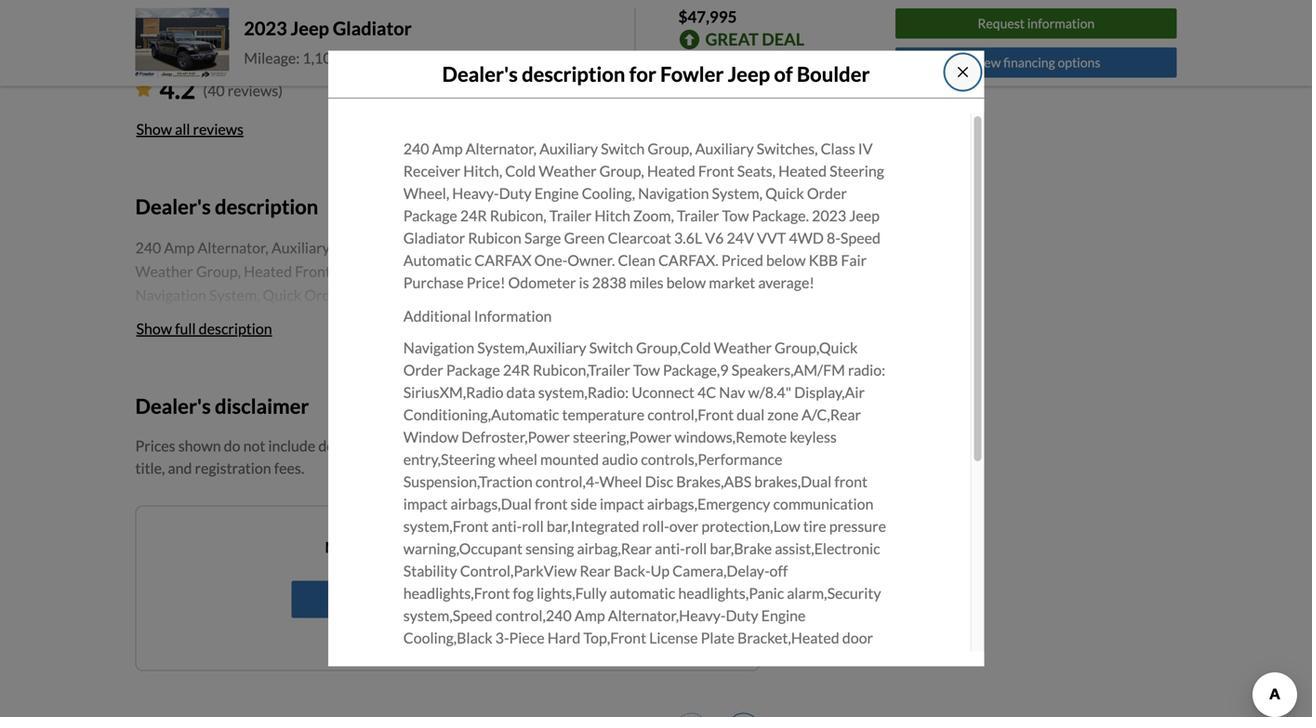 Task type: locate. For each thing, give the bounding box(es) containing it.
price! inside 240 amp alternator, auxiliary switch group, auxiliary switches, class iv receiver hitch, cold weather group, heated front seats, heated steering wheel, heavy-duty engine cooling, navigation system, quick order package 24r rubicon, trailer hitch zoom, trailer tow package. 2023 jeep gladiator rubicon sarge green clearcoat 3.6l v6 24v vvt 4wd 8-speed automatic carfax one-owner. clean carfax.  priced below kbb fair purchase price! odometer is 2838 miles below market average!
[[467, 273, 505, 292]]

2 horizontal spatial tow
[[722, 207, 749, 225]]

trailer
[[549, 207, 592, 225], [677, 207, 719, 225], [493, 286, 536, 304], [621, 286, 663, 304]]

v6 inside 240 amp alternator, auxiliary switch group, auxiliary switches, class iv receiver hitch, cold weather group, heated front seats, heated steering wheel, heavy-duty engine cooling, navigation system, quick order package 24r rubicon, trailer hitch zoom, trailer tow package. 2023 jeep gladiator rubicon sarge green clearcoat 3.6l v6 24v vvt 4wd 8-speed automatic carfax one-owner. clean carfax.  priced below kbb fair purchase price! odometer is 2838 miles below market average!
[[705, 229, 724, 247]]

1 horizontal spatial market
[[709, 273, 755, 292]]

carfax up additional information on the left
[[475, 251, 532, 269]]

speed inside 240 amp alternator, auxiliary switch group, auxiliary switches, class iv receiver hitch, cold weather group, heated front seats, heated steering wheel, heavy-duty engine cooling, navigation system, quick order package 24r rubicon, trailer hitch zoom, trailer tow package. 2023 jeep gladiator rubicon sarge green clearcoat 3.6l v6 24v vvt 4wd 8-speed automatic carfax one-owner. clean carfax.  priced below kbb fair purchase price! odometer is 2838 miles below market average! additional information
[[643, 310, 683, 328]]

0 vertical spatial zoom,
[[633, 207, 674, 225]]

alternator, down dealer's description
[[197, 238, 269, 256]]

one- up system,auxiliary
[[534, 251, 568, 269]]

system,radio:
[[538, 383, 629, 401]]

amp inside 240 amp alternator, auxiliary switch group, auxiliary switches, class iv receiver hitch, cold weather group, heated front seats, heated steering wheel, heavy-duty engine cooling, navigation system, quick order package 24r rubicon, trailer hitch zoom, trailer tow package. 2023 jeep gladiator rubicon sarge green clearcoat 3.6l v6 24v vvt 4wd 8-speed automatic carfax one-owner. clean carfax.  priced below kbb fair purchase price! odometer is 2838 miles below market average!
[[432, 140, 463, 158]]

1 horizontal spatial steering
[[830, 162, 884, 180]]

door
[[842, 629, 873, 647], [670, 651, 700, 669], [678, 696, 709, 714]]

2 show from the top
[[136, 319, 172, 337]]

2838 inside 240 amp alternator, auxiliary switch group, auxiliary switches, class iv receiver hitch, cold weather group, heated front seats, heated steering wheel, heavy-duty engine cooling, navigation system, quick order package 24r rubicon, trailer hitch zoom, trailer tow package. 2023 jeep gladiator rubicon sarge green clearcoat 3.6l v6 24v vvt 4wd 8-speed automatic carfax one-owner. clean carfax.  priced below kbb fair purchase price! odometer is 2838 miles below market average!
[[592, 273, 627, 292]]

2 vertical spatial duty
[[726, 606, 758, 625]]

market up group,cold
[[709, 273, 755, 292]]

email
[[418, 590, 454, 608]]

rubicon, inside 240 amp alternator, auxiliary switch group, auxiliary switches, class iv receiver hitch, cold weather group, heated front seats, heated steering wheel, heavy-duty engine cooling, navigation system, quick order package 24r rubicon, trailer hitch zoom, trailer tow package. 2023 jeep gladiator rubicon sarge green clearcoat 3.6l v6 24v vvt 4wd 8-speed automatic carfax one-owner. clean carfax.  priced below kbb fair purchase price! odometer is 2838 miles below market average!
[[490, 207, 547, 225]]

switches, up additional information on the left
[[489, 238, 550, 256]]

1 vertical spatial rubicon,
[[434, 286, 490, 304]]

information up system,auxiliary
[[474, 307, 552, 325]]

warning,occupant
[[403, 539, 523, 558]]

cooling, inside 240 amp alternator, auxiliary switch group, auxiliary switches, class iv receiver hitch, cold weather group, heated front seats, heated steering wheel, heavy-duty engine cooling, navigation system, quick order package 24r rubicon, trailer hitch zoom, trailer tow package. 2023 jeep gladiator rubicon sarge green clearcoat 3.6l v6 24v vvt 4wd 8-speed automatic carfax one-owner. clean carfax.  priced below kbb fair purchase price! odometer is 2838 miles below market average! additional information
[[662, 262, 716, 280]]

0 vertical spatial door
[[842, 629, 873, 647]]

2 horizontal spatial 2023
[[812, 207, 846, 225]]

0 horizontal spatial me
[[371, 538, 391, 556]]

switch for 240 amp alternator, auxiliary switch group, auxiliary switches, class iv receiver hitch, cold weather group, heated front seats, heated steering wheel, heavy-duty engine cooling, navigation system, quick order package 24r rubicon, trailer hitch zoom, trailer tow package. 2023 jeep gladiator rubicon sarge green clearcoat 3.6l v6 24v vvt 4wd 8-speed automatic carfax one-owner. clean carfax.  priced below kbb fair purchase price! odometer is 2838 miles below market average!
[[601, 140, 645, 158]]

240 down dealer's description
[[135, 238, 161, 256]]

0 horizontal spatial market
[[215, 357, 261, 375]]

front down control,4- on the left bottom of the page
[[535, 495, 568, 513]]

carfax for 240 amp alternator, auxiliary switch group, auxiliary switches, class iv receiver hitch, cold weather group, heated front seats, heated steering wheel, heavy-duty engine cooling, navigation system, quick order package 24r rubicon, trailer hitch zoom, trailer tow package. 2023 jeep gladiator rubicon sarge green clearcoat 3.6l v6 24v vvt 4wd 8-speed automatic carfax one-owner. clean carfax.  priced below kbb fair purchase price! odometer is 2838 miles below market average! additional information
[[135, 334, 192, 352]]

brakes,abs
[[676, 473, 752, 491]]

0 vertical spatial clearcoat
[[608, 229, 671, 247]]

carfax up dealer's disclaimer
[[135, 334, 192, 352]]

0 horizontal spatial class
[[553, 238, 587, 256]]

package for 240 amp alternator, auxiliary switch group, auxiliary switches, class iv receiver hitch, cold weather group, heated front seats, heated steering wheel, heavy-duty engine cooling, navigation system, quick order package 24r rubicon, trailer hitch zoom, trailer tow package. 2023 jeep gladiator rubicon sarge green clearcoat 3.6l v6 24v vvt 4wd 8-speed automatic carfax one-owner. clean carfax.  priced below kbb fair purchase price! odometer is 2838 miles below market average!
[[403, 207, 457, 225]]

1 vertical spatial hitch,
[[668, 238, 707, 256]]

2838 up package,9
[[719, 334, 754, 352]]

0 horizontal spatial 3.6l
[[477, 310, 505, 328]]

package for 240 amp alternator, auxiliary switch group, auxiliary switches, class iv receiver hitch, cold weather group, heated front seats, heated steering wheel, heavy-duty engine cooling, navigation system, quick order package 24r rubicon, trailer hitch zoom, trailer tow package. 2023 jeep gladiator rubicon sarge green clearcoat 3.6l v6 24v vvt 4wd 8-speed automatic carfax one-owner. clean carfax.  priced below kbb fair purchase price! odometer is 2838 miles below market average! additional information
[[347, 286, 401, 304]]

automatic
[[403, 251, 472, 269], [686, 310, 754, 328]]

1 vertical spatial 3.6l
[[477, 310, 505, 328]]

purchase up rubicon,trailer in the bottom of the page
[[530, 334, 591, 352]]

2 vertical spatial tow
[[633, 361, 660, 379]]

240 for 240 amp alternator, auxiliary switch group, auxiliary switches, class iv receiver hitch, cold weather group, heated front seats, heated steering wheel, heavy-duty engine cooling, navigation system, quick order package 24r rubicon, trailer hitch zoom, trailer tow package. 2023 jeep gladiator rubicon sarge green clearcoat 3.6l v6 24v vvt 4wd 8-speed automatic carfax one-owner. clean carfax.  priced below kbb fair purchase price! odometer is 2838 miles below market average! additional information
[[135, 238, 161, 256]]

navigation inside navigation system,auxiliary switch group,cold weather group,quick order package 24r rubicon,trailer tow package,9 speakers,am/fm radio: siriusxm,radio data system,radio: uconnect 4c nav w/8.4" display,air conditioning,automatic temperature control,front dual zone a/c,rear window defroster,power steering,power windows,remote keyless entry,steering wheel mounted audio controls,performance suspension,traction control,4-wheel disc brakes,abs brakes,dual front impact airbags,dual front side impact airbags,emergency communication system,front anti-roll bar,integrated roll-over protection,low tire pressure warning,occupant sensing airbag,rear anti-roll bar,brake assist,electronic stability control,parkview rear back-up camera,delay-off headlights,front fog lights,fully automatic headlights,panic alarm,security system,speed control,240 amp alternator,heavy-duty engine cooling,black 3-piece hard top,front license plate bracket,heated door mirrors,mopar spray in bedliner,power door mirrors,97 mph vehicle max speed calibration,apple carplay/android auto,auto-dimming rear-view mirror,auxiliary switches,compass,driver door b
[[403, 339, 474, 357]]

piece
[[509, 629, 545, 647]]

0 vertical spatial dealer's
[[442, 62, 518, 86]]

door up max
[[842, 629, 873, 647]]

0 horizontal spatial cold
[[505, 162, 536, 180]]

zone
[[768, 406, 799, 424]]

odometer for 240 amp alternator, auxiliary switch group, auxiliary switches, class iv receiver hitch, cold weather group, heated front seats, heated steering wheel, heavy-duty engine cooling, navigation system, quick order package 24r rubicon, trailer hitch zoom, trailer tow package. 2023 jeep gladiator rubicon sarge green clearcoat 3.6l v6 24v vvt 4wd 8-speed automatic carfax one-owner. clean carfax.  priced below kbb fair purchase price! odometer is 2838 miles below market average! additional information
[[635, 334, 703, 352]]

1 vertical spatial reviews
[[193, 120, 244, 138]]

iv inside 240 amp alternator, auxiliary switch group, auxiliary switches, class iv receiver hitch, cold weather group, heated front seats, heated steering wheel, heavy-duty engine cooling, navigation system, quick order package 24r rubicon, trailer hitch zoom, trailer tow package. 2023 jeep gladiator rubicon sarge green clearcoat 3.6l v6 24v vvt 4wd 8-speed automatic carfax one-owner. clean carfax.  priced below kbb fair purchase price! odometer is 2838 miles below market average! additional information
[[590, 238, 605, 256]]

class
[[821, 140, 855, 158], [553, 238, 587, 256]]

one- for 240 amp alternator, auxiliary switch group, auxiliary switches, class iv receiver hitch, cold weather group, heated front seats, heated steering wheel, heavy-duty engine cooling, navigation system, quick order package 24r rubicon, trailer hitch zoom, trailer tow package. 2023 jeep gladiator rubicon sarge green clearcoat 3.6l v6 24v vvt 4wd 8-speed automatic carfax one-owner. clean carfax.  priced below kbb fair purchase price! odometer is 2838 miles below market average! additional information
[[195, 334, 228, 352]]

2023 inside 240 amp alternator, auxiliary switch group, auxiliary switches, class iv receiver hitch, cold weather group, heated front seats, heated steering wheel, heavy-duty engine cooling, navigation system, quick order package 24r rubicon, trailer hitch zoom, trailer tow package. 2023 jeep gladiator rubicon sarge green clearcoat 3.6l v6 24v vvt 4wd 8-speed automatic carfax one-owner. clean carfax.  priced below kbb fair purchase price! odometer is 2838 miles below market average!
[[812, 207, 846, 225]]

switch inside 240 amp alternator, auxiliary switch group, auxiliary switches, class iv receiver hitch, cold weather group, heated front seats, heated steering wheel, heavy-duty engine cooling, navigation system, quick order package 24r rubicon, trailer hitch zoom, trailer tow package. 2023 jeep gladiator rubicon sarge green clearcoat 3.6l v6 24v vvt 4wd 8-speed automatic carfax one-owner. clean carfax.  priced below kbb fair purchase price! odometer is 2838 miles below market average!
[[601, 140, 645, 158]]

purchase up additional information on the left
[[403, 273, 464, 292]]

priced inside 240 amp alternator, auxiliary switch group, auxiliary switches, class iv receiver hitch, cold weather group, heated front seats, heated steering wheel, heavy-duty engine cooling, navigation system, quick order package 24r rubicon, trailer hitch zoom, trailer tow package. 2023 jeep gladiator rubicon sarge green clearcoat 3.6l v6 24v vvt 4wd 8-speed automatic carfax one-owner. clean carfax.  priced below kbb fair purchase price! odometer is 2838 miles below market average!
[[721, 251, 763, 269]]

switches,
[[757, 140, 818, 158], [489, 238, 550, 256]]

1 vertical spatial front
[[535, 495, 568, 513]]

2 vertical spatial engine
[[761, 606, 806, 625]]

0 vertical spatial quick
[[766, 184, 804, 202]]

0 vertical spatial me
[[371, 538, 391, 556]]

shown
[[178, 437, 221, 455]]

description for dealer's description for fowler jeep of boulder
[[522, 62, 625, 86]]

0 horizontal spatial additional
[[135, 381, 203, 399]]

v6 for 240 amp alternator, auxiliary switch group, auxiliary switches, class iv receiver hitch, cold weather group, heated front seats, heated steering wheel, heavy-duty engine cooling, navigation system, quick order package 24r rubicon, trailer hitch zoom, trailer tow package. 2023 jeep gladiator rubicon sarge green clearcoat 3.6l v6 24v vvt 4wd 8-speed automatic carfax one-owner. clean carfax.  priced below kbb fair purchase price! odometer is 2838 miles below market average!
[[705, 229, 724, 247]]

class for 240 amp alternator, auxiliary switch group, auxiliary switches, class iv receiver hitch, cold weather group, heated front seats, heated steering wheel, heavy-duty engine cooling, navigation system, quick order package 24r rubicon, trailer hitch zoom, trailer tow package. 2023 jeep gladiator rubicon sarge green clearcoat 3.6l v6 24v vvt 4wd 8-speed automatic carfax one-owner. clean carfax.  priced below kbb fair purchase price! odometer is 2838 miles below market average!
[[821, 140, 855, 158]]

switches, down boulder
[[757, 140, 818, 158]]

green
[[564, 229, 605, 247], [367, 310, 407, 328]]

0 vertical spatial seats,
[[737, 162, 776, 180]]

switches, inside 240 amp alternator, auxiliary switch group, auxiliary switches, class iv receiver hitch, cold weather group, heated front seats, heated steering wheel, heavy-duty engine cooling, navigation system, quick order package 24r rubicon, trailer hitch zoom, trailer tow package. 2023 jeep gladiator rubicon sarge green clearcoat 3.6l v6 24v vvt 4wd 8-speed automatic carfax one-owner. clean carfax.  priced below kbb fair purchase price! odometer is 2838 miles below market average! additional information
[[489, 238, 550, 256]]

owner. for 240 amp alternator, auxiliary switch group, auxiliary switches, class iv receiver hitch, cold weather group, heated front seats, heated steering wheel, heavy-duty engine cooling, navigation system, quick order package 24r rubicon, trailer hitch zoom, trailer tow package. 2023 jeep gladiator rubicon sarge green clearcoat 3.6l v6 24v vvt 4wd 8-speed automatic carfax one-owner. clean carfax.  priced below kbb fair purchase price! odometer is 2838 miles below market average!
[[568, 251, 615, 269]]

receiver inside 240 amp alternator, auxiliary switch group, auxiliary switches, class iv receiver hitch, cold weather group, heated front seats, heated steering wheel, heavy-duty engine cooling, navigation system, quick order package 24r rubicon, trailer hitch zoom, trailer tow package. 2023 jeep gladiator rubicon sarge green clearcoat 3.6l v6 24v vvt 4wd 8-speed automatic carfax one-owner. clean carfax.  priced below kbb fair purchase price! odometer is 2838 miles below market average! additional information
[[608, 238, 665, 256]]

0 horizontal spatial impact
[[403, 495, 448, 513]]

roll down over
[[685, 539, 707, 558]]

24r
[[460, 207, 487, 225], [404, 286, 431, 304], [503, 361, 530, 379]]

automatic up group,cold
[[686, 310, 754, 328]]

steering inside 240 amp alternator, auxiliary switch group, auxiliary switches, class iv receiver hitch, cold weather group, heated front seats, heated steering wheel, heavy-duty engine cooling, navigation system, quick order package 24r rubicon, trailer hitch zoom, trailer tow package. 2023 jeep gladiator rubicon sarge green clearcoat 3.6l v6 24v vvt 4wd 8-speed automatic carfax one-owner. clean carfax.  priced below kbb fair purchase price! odometer is 2838 miles below market average! additional information
[[426, 262, 481, 280]]

switch for 240 amp alternator, auxiliary switch group, auxiliary switches, class iv receiver hitch, cold weather group, heated front seats, heated steering wheel, heavy-duty engine cooling, navigation system, quick order package 24r rubicon, trailer hitch zoom, trailer tow package. 2023 jeep gladiator rubicon sarge green clearcoat 3.6l v6 24v vvt 4wd 8-speed automatic carfax one-owner. clean carfax.  priced below kbb fair purchase price! odometer is 2838 miles below market average! additional information
[[333, 238, 377, 256]]

0 vertical spatial heavy-
[[452, 184, 499, 202]]

gladiator inside 240 amp alternator, auxiliary switch group, auxiliary switches, class iv receiver hitch, cold weather group, heated front seats, heated steering wheel, heavy-duty engine cooling, navigation system, quick order package 24r rubicon, trailer hitch zoom, trailer tow package. 2023 jeep gladiator rubicon sarge green clearcoat 3.6l v6 24v vvt 4wd 8-speed automatic carfax one-owner. clean carfax.  priced below kbb fair purchase price! odometer is 2838 miles below market average! additional information
[[206, 310, 268, 328]]

notify
[[325, 538, 368, 556]]

dealer's right co
[[442, 62, 518, 86]]

tow for 240 amp alternator, auxiliary switch group, auxiliary switches, class iv receiver hitch, cold weather group, heated front seats, heated steering wheel, heavy-duty engine cooling, navigation system, quick order package 24r rubicon, trailer hitch zoom, trailer tow package. 2023 jeep gladiator rubicon sarge green clearcoat 3.6l v6 24v vvt 4wd 8-speed automatic carfax one-owner. clean carfax.  priced below kbb fair purchase price! odometer is 2838 miles below market average! additional information
[[666, 286, 693, 304]]

show left all
[[136, 120, 172, 138]]

1 horizontal spatial owner.
[[568, 251, 615, 269]]

of left new
[[394, 538, 408, 556]]

below down full
[[172, 357, 212, 375]]

rubicon inside 240 amp alternator, auxiliary switch group, auxiliary switches, class iv receiver hitch, cold weather group, heated front seats, heated steering wheel, heavy-duty engine cooling, navigation system, quick order package 24r rubicon, trailer hitch zoom, trailer tow package. 2023 jeep gladiator rubicon sarge green clearcoat 3.6l v6 24v vvt 4wd 8-speed automatic carfax one-owner. clean carfax.  priced below kbb fair purchase price! odometer is 2838 miles below market average!
[[468, 229, 522, 247]]

4wd for 240 amp alternator, auxiliary switch group, auxiliary switches, class iv receiver hitch, cold weather group, heated front seats, heated steering wheel, heavy-duty engine cooling, navigation system, quick order package 24r rubicon, trailer hitch zoom, trailer tow package. 2023 jeep gladiator rubicon sarge green clearcoat 3.6l v6 24v vvt 4wd 8-speed automatic carfax one-owner. clean carfax.  priced below kbb fair purchase price! odometer is 2838 miles below market average! additional information
[[592, 310, 627, 328]]

odometer up package,9
[[635, 334, 703, 352]]

(40
[[203, 82, 225, 100]]

mirrors,mopar
[[403, 651, 509, 669]]

is inside 240 amp alternator, auxiliary switch group, auxiliary switches, class iv receiver hitch, cold weather group, heated front seats, heated steering wheel, heavy-duty engine cooling, navigation system, quick order package 24r rubicon, trailer hitch zoom, trailer tow package. 2023 jeep gladiator rubicon sarge green clearcoat 3.6l v6 24v vvt 4wd 8-speed automatic carfax one-owner. clean carfax.  priced below kbb fair purchase price! odometer is 2838 miles below market average!
[[579, 273, 589, 292]]

kbb down additional information on the left
[[470, 334, 499, 352]]

2 vertical spatial market
[[215, 357, 261, 375]]

below
[[728, 56, 769, 74]]

package inside navigation system,auxiliary switch group,cold weather group,quick order package 24r rubicon,trailer tow package,9 speakers,am/fm radio: siriusxm,radio data system,radio: uconnect 4c nav w/8.4" display,air conditioning,automatic temperature control,front dual zone a/c,rear window defroster,power steering,power windows,remote keyless entry,steering wheel mounted audio controls,performance suspension,traction control,4-wheel disc brakes,abs brakes,dual front impact airbags,dual front side impact airbags,emergency communication system,front anti-roll bar,integrated roll-over protection,low tire pressure warning,occupant sensing airbag,rear anti-roll bar,brake assist,electronic stability control,parkview rear back-up camera,delay-off headlights,front fog lights,fully automatic headlights,panic alarm,security system,speed control,240 amp alternator,heavy-duty engine cooling,black 3-piece hard top,front license plate bracket,heated door mirrors,mopar spray in bedliner,power door mirrors,97 mph vehicle max speed calibration,apple carplay/android auto,auto-dimming rear-view mirror,auxiliary switches,compass,driver door b
[[446, 361, 500, 379]]

reviews right all
[[193, 120, 244, 138]]

1 horizontal spatial v6
[[705, 229, 724, 247]]

$4,573
[[678, 56, 725, 74]]

amp down lights,fully
[[575, 606, 605, 625]]

4wd
[[789, 229, 824, 247], [592, 310, 627, 328]]

1 horizontal spatial me
[[457, 590, 477, 608]]

market inside 240 amp alternator, auxiliary switch group, auxiliary switches, class iv receiver hitch, cold weather group, heated front seats, heated steering wheel, heavy-duty engine cooling, navigation system, quick order package 24r rubicon, trailer hitch zoom, trailer tow package. 2023 jeep gladiator rubicon sarge green clearcoat 3.6l v6 24v vvt 4wd 8-speed automatic carfax one-owner. clean carfax.  priced below kbb fair purchase price! odometer is 2838 miles below market average! additional information
[[215, 357, 261, 375]]

over
[[669, 517, 699, 535]]

0 horizontal spatial clean
[[279, 334, 316, 352]]

purchase for 240 amp alternator, auxiliary switch group, auxiliary switches, class iv receiver hitch, cold weather group, heated front seats, heated steering wheel, heavy-duty engine cooling, navigation system, quick order package 24r rubicon, trailer hitch zoom, trailer tow package. 2023 jeep gladiator rubicon sarge green clearcoat 3.6l v6 24v vvt 4wd 8-speed automatic carfax one-owner. clean carfax.  priced below kbb fair purchase price! odometer is 2838 miles below market average! additional information
[[530, 334, 591, 352]]

2 horizontal spatial amp
[[575, 606, 605, 625]]

steering for 240 amp alternator, auxiliary switch group, auxiliary switches, class iv receiver hitch, cold weather group, heated front seats, heated steering wheel, heavy-duty engine cooling, navigation system, quick order package 24r rubicon, trailer hitch zoom, trailer tow package. 2023 jeep gladiator rubicon sarge green clearcoat 3.6l v6 24v vvt 4wd 8-speed automatic carfax one-owner. clean carfax.  priced below kbb fair purchase price! odometer is 2838 miles below market average! additional information
[[426, 262, 481, 280]]

2838 up rubicon,trailer in the bottom of the page
[[592, 273, 627, 292]]

reviews up 4.2 (40 reviews)
[[201, 32, 273, 56]]

0 horizontal spatial switches,
[[489, 238, 550, 256]]

1 horizontal spatial impact
[[600, 495, 644, 513]]

1 horizontal spatial receiver
[[608, 238, 665, 256]]

1 vertical spatial me
[[457, 590, 477, 608]]

group,quick
[[775, 339, 858, 357]]

amp down (28 in the top left of the page
[[432, 140, 463, 158]]

rubicon, inside 240 amp alternator, auxiliary switch group, auxiliary switches, class iv receiver hitch, cold weather group, heated front seats, heated steering wheel, heavy-duty engine cooling, navigation system, quick order package 24r rubicon, trailer hitch zoom, trailer tow package. 2023 jeep gladiator rubicon sarge green clearcoat 3.6l v6 24v vvt 4wd 8-speed automatic carfax one-owner. clean carfax.  priced below kbb fair purchase price! odometer is 2838 miles below market average! additional information
[[434, 286, 490, 304]]

hitch, for 240 amp alternator, auxiliary switch group, auxiliary switches, class iv receiver hitch, cold weather group, heated front seats, heated steering wheel, heavy-duty engine cooling, navigation system, quick order package 24r rubicon, trailer hitch zoom, trailer tow package. 2023 jeep gladiator rubicon sarge green clearcoat 3.6l v6 24v vvt 4wd 8-speed automatic carfax one-owner. clean carfax.  priced below kbb fair purchase price! odometer is 2838 miles below market average! additional information
[[668, 238, 707, 256]]

vvt inside 240 amp alternator, auxiliary switch group, auxiliary switches, class iv receiver hitch, cold weather group, heated front seats, heated steering wheel, heavy-duty engine cooling, navigation system, quick order package 24r rubicon, trailer hitch zoom, trailer tow package. 2023 jeep gladiator rubicon sarge green clearcoat 3.6l v6 24v vvt 4wd 8-speed automatic carfax one-owner. clean carfax.  priced below kbb fair purchase price! odometer is 2838 miles below market average! additional information
[[560, 310, 589, 328]]

clearcoat for 240 amp alternator, auxiliary switch group, auxiliary switches, class iv receiver hitch, cold weather group, heated front seats, heated steering wheel, heavy-duty engine cooling, navigation system, quick order package 24r rubicon, trailer hitch zoom, trailer tow package. 2023 jeep gladiator rubicon sarge green clearcoat 3.6l v6 24v vvt 4wd 8-speed automatic carfax one-owner. clean carfax.  priced below kbb fair purchase price! odometer is 2838 miles below market average!
[[608, 229, 671, 247]]

1 vertical spatial carfax
[[135, 334, 192, 352]]

front up communication
[[835, 473, 868, 491]]

order inside 240 amp alternator, auxiliary switch group, auxiliary switches, class iv receiver hitch, cold weather group, heated front seats, heated steering wheel, heavy-duty engine cooling, navigation system, quick order package 24r rubicon, trailer hitch zoom, trailer tow package. 2023 jeep gladiator rubicon sarge green clearcoat 3.6l v6 24v vvt 4wd 8-speed automatic carfax one-owner. clean carfax.  priced below kbb fair purchase price! odometer is 2838 miles below market average! additional information
[[304, 286, 344, 304]]

amp down dealer's description
[[164, 238, 195, 256]]

iv for 240 amp alternator, auxiliary switch group, auxiliary switches, class iv receiver hitch, cold weather group, heated front seats, heated steering wheel, heavy-duty engine cooling, navigation system, quick order package 24r rubicon, trailer hitch zoom, trailer tow package. 2023 jeep gladiator rubicon sarge green clearcoat 3.6l v6 24v vvt 4wd 8-speed automatic carfax one-owner. clean carfax.  priced below kbb fair purchase price! odometer is 2838 miles below market average! additional information
[[590, 238, 605, 256]]

green inside 240 amp alternator, auxiliary switch group, auxiliary switches, class iv receiver hitch, cold weather group, heated front seats, heated steering wheel, heavy-duty engine cooling, navigation system, quick order package 24r rubicon, trailer hitch zoom, trailer tow package. 2023 jeep gladiator rubicon sarge green clearcoat 3.6l v6 24v vvt 4wd 8-speed automatic carfax one-owner. clean carfax.  priced below kbb fair purchase price! odometer is 2838 miles below market average! additional information
[[367, 310, 407, 328]]

0 vertical spatial price!
[[467, 273, 505, 292]]

cooling, for 240 amp alternator, auxiliary switch group, auxiliary switches, class iv receiver hitch, cold weather group, heated front seats, heated steering wheel, heavy-duty engine cooling, navigation system, quick order package 24r rubicon, trailer hitch zoom, trailer tow package. 2023 jeep gladiator rubicon sarge green clearcoat 3.6l v6 24v vvt 4wd 8-speed automatic carfax one-owner. clean carfax.  priced below kbb fair purchase price! odometer is 2838 miles below market average!
[[582, 184, 635, 202]]

iv for 240 amp alternator, auxiliary switch group, auxiliary switches, class iv receiver hitch, cold weather group, heated front seats, heated steering wheel, heavy-duty engine cooling, navigation system, quick order package 24r rubicon, trailer hitch zoom, trailer tow package. 2023 jeep gladiator rubicon sarge green clearcoat 3.6l v6 24v vvt 4wd 8-speed automatic carfax one-owner. clean carfax.  priced below kbb fair purchase price! odometer is 2838 miles below market average!
[[858, 140, 873, 158]]

bedliner,power
[[567, 651, 667, 669]]

240 amp alternator, auxiliary switch group, auxiliary switches, class iv receiver hitch, cold weather group, heated front seats, heated steering wheel, heavy-duty engine cooling, navigation system, quick order package 24r rubicon, trailer hitch zoom, trailer tow package. 2023 jeep gladiator rubicon sarge green clearcoat 3.6l v6 24v vvt 4wd 8-speed automatic carfax one-owner. clean carfax.  priced below kbb fair purchase price! odometer is 2838 miles below market average! additional information
[[135, 238, 754, 399]]

show left full
[[136, 319, 172, 337]]

is inside 240 amp alternator, auxiliary switch group, auxiliary switches, class iv receiver hitch, cold weather group, heated front seats, heated steering wheel, heavy-duty engine cooling, navigation system, quick order package 24r rubicon, trailer hitch zoom, trailer tow package. 2023 jeep gladiator rubicon sarge green clearcoat 3.6l v6 24v vvt 4wd 8-speed automatic carfax one-owner. clean carfax.  priced below kbb fair purchase price! odometer is 2838 miles below market average! additional information
[[706, 334, 716, 352]]

1 horizontal spatial weather
[[539, 162, 597, 180]]

1 show from the top
[[136, 120, 172, 138]]

0 vertical spatial package
[[403, 207, 457, 225]]

seats, inside 240 amp alternator, auxiliary switch group, auxiliary switches, class iv receiver hitch, cold weather group, heated front seats, heated steering wheel, heavy-duty engine cooling, navigation system, quick order package 24r rubicon, trailer hitch zoom, trailer tow package. 2023 jeep gladiator rubicon sarge green clearcoat 3.6l v6 24v vvt 4wd 8-speed automatic carfax one-owner. clean carfax.  priced below kbb fair purchase price! odometer is 2838 miles below market average! additional information
[[334, 262, 372, 280]]

2 vertical spatial package
[[446, 361, 500, 379]]

24r inside 240 amp alternator, auxiliary switch group, auxiliary switches, class iv receiver hitch, cold weather group, heated front seats, heated steering wheel, heavy-duty engine cooling, navigation system, quick order package 24r rubicon, trailer hitch zoom, trailer tow package. 2023 jeep gladiator rubicon sarge green clearcoat 3.6l v6 24v vvt 4wd 8-speed automatic carfax one-owner. clean carfax.  priced below kbb fair purchase price! odometer is 2838 miles below market average! additional information
[[404, 286, 431, 304]]

miles down the show full description button
[[135, 357, 169, 375]]

price!
[[467, 273, 505, 292], [594, 334, 632, 352]]

vvt for 240 amp alternator, auxiliary switch group, auxiliary switches, class iv receiver hitch, cold weather group, heated front seats, heated steering wheel, heavy-duty engine cooling, navigation system, quick order package 24r rubicon, trailer hitch zoom, trailer tow package. 2023 jeep gladiator rubicon sarge green clearcoat 3.6l v6 24v vvt 4wd 8-speed automatic carfax one-owner. clean carfax.  priced below kbb fair purchase price! odometer is 2838 miles below market average! additional information
[[560, 310, 589, 328]]

2 vertical spatial description
[[199, 319, 272, 337]]

average!
[[758, 273, 815, 292], [264, 357, 320, 375]]

information
[[1027, 16, 1095, 31]]

average! for 240 amp alternator, auxiliary switch group, auxiliary switches, class iv receiver hitch, cold weather group, heated front seats, heated steering wheel, heavy-duty engine cooling, navigation system, quick order package 24r rubicon, trailer hitch zoom, trailer tow package. 2023 jeep gladiator rubicon sarge green clearcoat 3.6l v6 24v vvt 4wd 8-speed automatic carfax one-owner. clean carfax.  priced below kbb fair purchase price! odometer is 2838 miles below market average! additional information
[[264, 357, 320, 375]]

keyless
[[790, 428, 837, 446]]

0 vertical spatial iv
[[858, 140, 873, 158]]

2838 for 240 amp alternator, auxiliary switch group, auxiliary switches, class iv receiver hitch, cold weather group, heated front seats, heated steering wheel, heavy-duty engine cooling, navigation system, quick order package 24r rubicon, trailer hitch zoom, trailer tow package. 2023 jeep gladiator rubicon sarge green clearcoat 3.6l v6 24v vvt 4wd 8-speed automatic carfax one-owner. clean carfax.  priced below kbb fair purchase price! odometer is 2838 miles below market average! additional information
[[719, 334, 754, 352]]

0 horizontal spatial priced
[[382, 334, 424, 352]]

front
[[835, 473, 868, 491], [535, 495, 568, 513]]

kbb up the group,quick
[[809, 251, 838, 269]]

gladiator up boulder,
[[333, 17, 412, 39]]

speakers,am/fm
[[732, 361, 845, 379]]

information
[[474, 307, 552, 325], [206, 381, 284, 399]]

me right 'notify'
[[371, 538, 391, 556]]

1 vertical spatial order
[[304, 286, 344, 304]]

hitch inside 240 amp alternator, auxiliary switch group, auxiliary switches, class iv receiver hitch, cold weather group, heated front seats, heated steering wheel, heavy-duty engine cooling, navigation system, quick order package 24r rubicon, trailer hitch zoom, trailer tow package. 2023 jeep gladiator rubicon sarge green clearcoat 3.6l v6 24v vvt 4wd 8-speed automatic carfax one-owner. clean carfax.  priced below kbb fair purchase price! odometer is 2838 miles below market average!
[[595, 207, 630, 225]]

1 horizontal spatial 3.6l
[[674, 229, 702, 247]]

wheel, inside 240 amp alternator, auxiliary switch group, auxiliary switches, class iv receiver hitch, cold weather group, heated front seats, heated steering wheel, heavy-duty engine cooling, navigation system, quick order package 24r rubicon, trailer hitch zoom, trailer tow package. 2023 jeep gladiator rubicon sarge green clearcoat 3.6l v6 24v vvt 4wd 8-speed automatic carfax one-owner. clean carfax.  priced below kbb fair purchase price! odometer is 2838 miles below market average!
[[403, 184, 449, 202]]

3.6l inside 240 amp alternator, auxiliary switch group, auxiliary switches, class iv receiver hitch, cold weather group, heated front seats, heated steering wheel, heavy-duty engine cooling, navigation system, quick order package 24r rubicon, trailer hitch zoom, trailer tow package. 2023 jeep gladiator rubicon sarge green clearcoat 3.6l v6 24v vvt 4wd 8-speed automatic carfax one-owner. clean carfax.  priced below kbb fair purchase price! odometer is 2838 miles below market average! additional information
[[477, 310, 505, 328]]

show full description
[[136, 319, 272, 337]]

average! inside 240 amp alternator, auxiliary switch group, auxiliary switches, class iv receiver hitch, cold weather group, heated front seats, heated steering wheel, heavy-duty engine cooling, navigation system, quick order package 24r rubicon, trailer hitch zoom, trailer tow package. 2023 jeep gladiator rubicon sarge green clearcoat 3.6l v6 24v vvt 4wd 8-speed automatic carfax one-owner. clean carfax.  priced below kbb fair purchase price! odometer is 2838 miles below market average! additional information
[[264, 357, 320, 375]]

steering,power
[[573, 428, 672, 446]]

1 vertical spatial automatic
[[686, 310, 754, 328]]

carfax for 240 amp alternator, auxiliary switch group, auxiliary switches, class iv receiver hitch, cold weather group, heated front seats, heated steering wheel, heavy-duty engine cooling, navigation system, quick order package 24r rubicon, trailer hitch zoom, trailer tow package. 2023 jeep gladiator rubicon sarge green clearcoat 3.6l v6 24v vvt 4wd 8-speed automatic carfax one-owner. clean carfax.  priced below kbb fair purchase price! odometer is 2838 miles below market average!
[[475, 251, 532, 269]]

8-
[[827, 229, 841, 247], [629, 310, 643, 328]]

0 vertical spatial alternator,
[[466, 140, 537, 158]]

owner.
[[568, 251, 615, 269], [228, 334, 276, 352]]

receiver inside 240 amp alternator, auxiliary switch group, auxiliary switches, class iv receiver hitch, cold weather group, heated front seats, heated steering wheel, heavy-duty engine cooling, navigation system, quick order package 24r rubicon, trailer hitch zoom, trailer tow package. 2023 jeep gladiator rubicon sarge green clearcoat 3.6l v6 24v vvt 4wd 8-speed automatic carfax one-owner. clean carfax.  priced below kbb fair purchase price! odometer is 2838 miles below market average!
[[403, 162, 461, 180]]

market inside 240 amp alternator, auxiliary switch group, auxiliary switches, class iv receiver hitch, cold weather group, heated front seats, heated steering wheel, heavy-duty engine cooling, navigation system, quick order package 24r rubicon, trailer hitch zoom, trailer tow package. 2023 jeep gladiator rubicon sarge green clearcoat 3.6l v6 24v vvt 4wd 8-speed automatic carfax one-owner. clean carfax.  priced below kbb fair purchase price! odometer is 2838 miles below market average!
[[709, 273, 755, 292]]

0 vertical spatial miles
[[629, 273, 664, 292]]

hitch
[[595, 207, 630, 225], [538, 286, 574, 304]]

market up dealer's disclaimer
[[215, 357, 261, 375]]

one- inside 240 amp alternator, auxiliary switch group, auxiliary switches, class iv receiver hitch, cold weather group, heated front seats, heated steering wheel, heavy-duty engine cooling, navigation system, quick order package 24r rubicon, trailer hitch zoom, trailer tow package. 2023 jeep gladiator rubicon sarge green clearcoat 3.6l v6 24v vvt 4wd 8-speed automatic carfax one-owner. clean carfax.  priced below kbb fair purchase price! odometer is 2838 miles below market average! additional information
[[195, 334, 228, 352]]

1 horizontal spatial hitch
[[595, 207, 630, 225]]

wheel, inside 240 amp alternator, auxiliary switch group, auxiliary switches, class iv receiver hitch, cold weather group, heated front seats, heated steering wheel, heavy-duty engine cooling, navigation system, quick order package 24r rubicon, trailer hitch zoom, trailer tow package. 2023 jeep gladiator rubicon sarge green clearcoat 3.6l v6 24v vvt 4wd 8-speed automatic carfax one-owner. clean carfax.  priced below kbb fair purchase price! odometer is 2838 miles below market average! additional information
[[484, 262, 530, 280]]

roll up "this"
[[522, 517, 544, 535]]

options
[[1058, 54, 1101, 70]]

dealer's for dealer's disclaimer
[[135, 394, 211, 418]]

odometer for 240 amp alternator, auxiliary switch group, auxiliary switches, class iv receiver hitch, cold weather group, heated front seats, heated steering wheel, heavy-duty engine cooling, navigation system, quick order package 24r rubicon, trailer hitch zoom, trailer tow package. 2023 jeep gladiator rubicon sarge green clearcoat 3.6l v6 24v vvt 4wd 8-speed automatic carfax one-owner. clean carfax.  priced below kbb fair purchase price! odometer is 2838 miles below market average!
[[508, 273, 576, 292]]

gladiator inside 2023 jeep gladiator mileage: 1,104 · boulder, co (28 mi away)
[[333, 17, 412, 39]]

system, inside 240 amp alternator, auxiliary switch group, auxiliary switches, class iv receiver hitch, cold weather group, heated front seats, heated steering wheel, heavy-duty engine cooling, navigation system, quick order package 24r rubicon, trailer hitch zoom, trailer tow package. 2023 jeep gladiator rubicon sarge green clearcoat 3.6l v6 24v vvt 4wd 8-speed automatic carfax one-owner. clean carfax.  priced below kbb fair purchase price! odometer is 2838 miles below market average!
[[712, 184, 763, 202]]

1 vertical spatial average!
[[264, 357, 320, 375]]

vvt for 240 amp alternator, auxiliary switch group, auxiliary switches, class iv receiver hitch, cold weather group, heated front seats, heated steering wheel, heavy-duty engine cooling, navigation system, quick order package 24r rubicon, trailer hitch zoom, trailer tow package. 2023 jeep gladiator rubicon sarge green clearcoat 3.6l v6 24v vvt 4wd 8-speed automatic carfax one-owner. clean carfax.  priced below kbb fair purchase price! odometer is 2838 miles below market average!
[[757, 229, 786, 247]]

0 horizontal spatial 2023
[[135, 310, 170, 328]]

max
[[863, 651, 892, 669]]

control,240
[[496, 606, 572, 625]]

carfax inside 240 amp alternator, auxiliary switch group, auxiliary switches, class iv receiver hitch, cold weather group, heated front seats, heated steering wheel, heavy-duty engine cooling, navigation system, quick order package 24r rubicon, trailer hitch zoom, trailer tow package. 2023 jeep gladiator rubicon sarge green clearcoat 3.6l v6 24v vvt 4wd 8-speed automatic carfax one-owner. clean carfax.  priced below kbb fair purchase price! odometer is 2838 miles below market average!
[[475, 251, 532, 269]]

system,front
[[403, 517, 489, 535]]

w/8.4"
[[748, 383, 791, 401]]

3.6l inside 240 amp alternator, auxiliary switch group, auxiliary switches, class iv receiver hitch, cold weather group, heated front seats, heated steering wheel, heavy-duty engine cooling, navigation system, quick order package 24r rubicon, trailer hitch zoom, trailer tow package. 2023 jeep gladiator rubicon sarge green clearcoat 3.6l v6 24v vvt 4wd 8-speed automatic carfax one-owner. clean carfax.  priced below kbb fair purchase price! odometer is 2838 miles below market average!
[[674, 229, 702, 247]]

additional
[[403, 307, 471, 325], [135, 381, 203, 399]]

additional information
[[403, 307, 552, 325]]

zoom, inside 240 amp alternator, auxiliary switch group, auxiliary switches, class iv receiver hitch, cold weather group, heated front seats, heated steering wheel, heavy-duty engine cooling, navigation system, quick order package 24r rubicon, trailer hitch zoom, trailer tow package. 2023 jeep gladiator rubicon sarge green clearcoat 3.6l v6 24v vvt 4wd 8-speed automatic carfax one-owner. clean carfax.  priced below kbb fair purchase price! odometer is 2838 miles below market average! additional information
[[577, 286, 618, 304]]

additional inside 240 amp alternator, auxiliary switch group, auxiliary switches, class iv receiver hitch, cold weather group, heated front seats, heated steering wheel, heavy-duty engine cooling, navigation system, quick order package 24r rubicon, trailer hitch zoom, trailer tow package. 2023 jeep gladiator rubicon sarge green clearcoat 3.6l v6 24v vvt 4wd 8-speed automatic carfax one-owner. clean carfax.  priced below kbb fair purchase price! odometer is 2838 miles below market average! additional information
[[135, 381, 203, 399]]

steering inside 240 amp alternator, auxiliary switch group, auxiliary switches, class iv receiver hitch, cold weather group, heated front seats, heated steering wheel, heavy-duty engine cooling, navigation system, quick order package 24r rubicon, trailer hitch zoom, trailer tow package. 2023 jeep gladiator rubicon sarge green clearcoat 3.6l v6 24v vvt 4wd 8-speed automatic carfax one-owner. clean carfax.  priced below kbb fair purchase price! odometer is 2838 miles below market average!
[[830, 162, 884, 180]]

0 horizontal spatial rubicon
[[271, 310, 324, 328]]

1 horizontal spatial price!
[[594, 334, 632, 352]]

not
[[243, 437, 265, 455]]

rubicon,
[[490, 207, 547, 225], [434, 286, 490, 304]]

rubicon inside 240 amp alternator, auxiliary switch group, auxiliary switches, class iv receiver hitch, cold weather group, heated front seats, heated steering wheel, heavy-duty engine cooling, navigation system, quick order package 24r rubicon, trailer hitch zoom, trailer tow package. 2023 jeep gladiator rubicon sarge green clearcoat 3.6l v6 24v vvt 4wd 8-speed automatic carfax one-owner. clean carfax.  priced below kbb fair purchase price! odometer is 2838 miles below market average! additional information
[[271, 310, 324, 328]]

3.6l
[[674, 229, 702, 247], [477, 310, 505, 328]]

miles up group,cold
[[629, 273, 664, 292]]

additional up prices
[[135, 381, 203, 399]]

2 vertical spatial speed
[[403, 673, 443, 692]]

1 vertical spatial quick
[[263, 286, 301, 304]]

0 horizontal spatial clearcoat
[[410, 310, 474, 328]]

of down deal
[[774, 62, 793, 86]]

0 vertical spatial fair
[[841, 251, 867, 269]]

purchase inside 240 amp alternator, auxiliary switch group, auxiliary switches, class iv receiver hitch, cold weather group, heated front seats, heated steering wheel, heavy-duty engine cooling, navigation system, quick order package 24r rubicon, trailer hitch zoom, trailer tow package. 2023 jeep gladiator rubicon sarge green clearcoat 3.6l v6 24v vvt 4wd 8-speed automatic carfax one-owner. clean carfax.  priced below kbb fair purchase price! odometer is 2838 miles below market average! additional information
[[530, 334, 591, 352]]

4.2 (40 reviews)
[[159, 73, 283, 104]]

heavy- inside 240 amp alternator, auxiliary switch group, auxiliary switches, class iv receiver hitch, cold weather group, heated front seats, heated steering wheel, heavy-duty engine cooling, navigation system, quick order package 24r rubicon, trailer hitch zoom, trailer tow package. 2023 jeep gladiator rubicon sarge green clearcoat 3.6l v6 24v vvt 4wd 8-speed automatic carfax one-owner. clean carfax.  priced below kbb fair purchase price! odometer is 2838 miles below market average!
[[452, 184, 499, 202]]

package inside 240 amp alternator, auxiliary switch group, auxiliary switches, class iv receiver hitch, cold weather group, heated front seats, heated steering wheel, heavy-duty engine cooling, navigation system, quick order package 24r rubicon, trailer hitch zoom, trailer tow package. 2023 jeep gladiator rubicon sarge green clearcoat 3.6l v6 24v vvt 4wd 8-speed automatic carfax one-owner. clean carfax.  priced below kbb fair purchase price! odometer is 2838 miles below market average! additional information
[[347, 286, 401, 304]]

quick inside 240 amp alternator, auxiliary switch group, auxiliary switches, class iv receiver hitch, cold weather group, heated front seats, heated steering wheel, heavy-duty engine cooling, navigation system, quick order package 24r rubicon, trailer hitch zoom, trailer tow package. 2023 jeep gladiator rubicon sarge green clearcoat 3.6l v6 24v vvt 4wd 8-speed automatic carfax one-owner. clean carfax.  priced below kbb fair purchase price! odometer is 2838 miles below market average! additional information
[[263, 286, 301, 304]]

1 vertical spatial package
[[347, 286, 401, 304]]

kbb inside 240 amp alternator, auxiliary switch group, auxiliary switches, class iv receiver hitch, cold weather group, heated front seats, heated steering wheel, heavy-duty engine cooling, navigation system, quick order package 24r rubicon, trailer hitch zoom, trailer tow package. 2023 jeep gladiator rubicon sarge green clearcoat 3.6l v6 24v vvt 4wd 8-speed automatic carfax one-owner. clean carfax.  priced below kbb fair purchase price! odometer is 2838 miles below market average! additional information
[[470, 334, 499, 352]]

0 vertical spatial switches,
[[757, 140, 818, 158]]

0 vertical spatial rubicon
[[468, 229, 522, 247]]

1 horizontal spatial front
[[698, 162, 734, 180]]

24v inside 240 amp alternator, auxiliary switch group, auxiliary switches, class iv receiver hitch, cold weather group, heated front seats, heated steering wheel, heavy-duty engine cooling, navigation system, quick order package 24r rubicon, trailer hitch zoom, trailer tow package. 2023 jeep gladiator rubicon sarge green clearcoat 3.6l v6 24v vvt 4wd 8-speed automatic carfax one-owner. clean carfax.  priced below kbb fair purchase price! odometer is 2838 miles below market average! additional information
[[529, 310, 557, 328]]

average! up the group,quick
[[758, 273, 815, 292]]

1 vertical spatial 24r
[[404, 286, 431, 304]]

request information button
[[896, 9, 1177, 39]]

audio
[[602, 450, 638, 468]]

prices shown do not include dealer documentation/handling fee of $699, plus any applicable tax, title, and registration fees.
[[135, 437, 754, 477]]

email me button
[[292, 581, 604, 618]]

clearcoat inside 240 amp alternator, auxiliary switch group, auxiliary switches, class iv receiver hitch, cold weather group, heated front seats, heated steering wheel, heavy-duty engine cooling, navigation system, quick order package 24r rubicon, trailer hitch zoom, trailer tow package. 2023 jeep gladiator rubicon sarge green clearcoat 3.6l v6 24v vvt 4wd 8-speed automatic carfax one-owner. clean carfax.  priced below kbb fair purchase price! odometer is 2838 miles below market average! additional information
[[410, 310, 474, 328]]

impact down wheel
[[600, 495, 644, 513]]

engine for 240 amp alternator, auxiliary switch group, auxiliary switches, class iv receiver hitch, cold weather group, heated front seats, heated steering wheel, heavy-duty engine cooling, navigation system, quick order package 24r rubicon, trailer hitch zoom, trailer tow package. 2023 jeep gladiator rubicon sarge green clearcoat 3.6l v6 24v vvt 4wd 8-speed automatic carfax one-owner. clean carfax.  priced below kbb fair purchase price! odometer is 2838 miles below market average!
[[535, 184, 579, 202]]

cold for 240 amp alternator, auxiliary switch group, auxiliary switches, class iv receiver hitch, cold weather group, heated front seats, heated steering wheel, heavy-duty engine cooling, navigation system, quick order package 24r rubicon, trailer hitch zoom, trailer tow package. 2023 jeep gladiator rubicon sarge green clearcoat 3.6l v6 24v vvt 4wd 8-speed automatic carfax one-owner. clean carfax.  priced below kbb fair purchase price! odometer is 2838 miles below market average!
[[505, 162, 536, 180]]

4wd inside 240 amp alternator, auxiliary switch group, auxiliary switches, class iv receiver hitch, cold weather group, heated front seats, heated steering wheel, heavy-duty engine cooling, navigation system, quick order package 24r rubicon, trailer hitch zoom, trailer tow package. 2023 jeep gladiator rubicon sarge green clearcoat 3.6l v6 24v vvt 4wd 8-speed automatic carfax one-owner. clean carfax.  priced below kbb fair purchase price! odometer is 2838 miles below market average!
[[789, 229, 824, 247]]

gladiator right full
[[206, 310, 268, 328]]

gladiator inside 240 amp alternator, auxiliary switch group, auxiliary switches, class iv receiver hitch, cold weather group, heated front seats, heated steering wheel, heavy-duty engine cooling, navigation system, quick order package 24r rubicon, trailer hitch zoom, trailer tow package. 2023 jeep gladiator rubicon sarge green clearcoat 3.6l v6 24v vvt 4wd 8-speed automatic carfax one-owner. clean carfax.  priced below kbb fair purchase price! odometer is 2838 miles below market average!
[[403, 229, 465, 247]]

price! up rubicon,trailer in the bottom of the page
[[594, 334, 632, 352]]

alternator, down the away)
[[466, 140, 537, 158]]

hitch, inside 240 amp alternator, auxiliary switch group, auxiliary switches, class iv receiver hitch, cold weather group, heated front seats, heated steering wheel, heavy-duty engine cooling, navigation system, quick order package 24r rubicon, trailer hitch zoom, trailer tow package. 2023 jeep gladiator rubicon sarge green clearcoat 3.6l v6 24v vvt 4wd 8-speed automatic carfax one-owner. clean carfax.  priced below kbb fair purchase price! odometer is 2838 miles below market average! additional information
[[668, 238, 707, 256]]

1 vertical spatial market
[[709, 273, 755, 292]]

engine inside 240 amp alternator, auxiliary switch group, auxiliary switches, class iv receiver hitch, cold weather group, heated front seats, heated steering wheel, heavy-duty engine cooling, navigation system, quick order package 24r rubicon, trailer hitch zoom, trailer tow package. 2023 jeep gladiator rubicon sarge green clearcoat 3.6l v6 24v vvt 4wd 8-speed automatic carfax one-owner. clean carfax.  priced below kbb fair purchase price! odometer is 2838 miles below market average!
[[535, 184, 579, 202]]

miles for 240 amp alternator, auxiliary switch group, auxiliary switches, class iv receiver hitch, cold weather group, heated front seats, heated steering wheel, heavy-duty engine cooling, navigation system, quick order package 24r rubicon, trailer hitch zoom, trailer tow package. 2023 jeep gladiator rubicon sarge green clearcoat 3.6l v6 24v vvt 4wd 8-speed automatic carfax one-owner. clean carfax.  priced below kbb fair purchase price! odometer is 2838 miles below market average!
[[629, 273, 664, 292]]

1 vertical spatial iv
[[590, 238, 605, 256]]

door down license at the bottom
[[670, 651, 700, 669]]

below down additional information on the left
[[427, 334, 467, 352]]

rubicon,trailer
[[533, 361, 630, 379]]

1 horizontal spatial order
[[403, 361, 443, 379]]

close modal dealer's description for fowler jeep of boulder image
[[955, 65, 970, 80]]

2 horizontal spatial market
[[771, 56, 818, 74]]

0 vertical spatial additional
[[403, 307, 471, 325]]

anti- up like
[[492, 517, 522, 535]]

clean inside 240 amp alternator, auxiliary switch group, auxiliary switches, class iv receiver hitch, cold weather group, heated front seats, heated steering wheel, heavy-duty engine cooling, navigation system, quick order package 24r rubicon, trailer hitch zoom, trailer tow package. 2023 jeep gladiator rubicon sarge green clearcoat 3.6l v6 24v vvt 4wd 8-speed automatic carfax one-owner. clean carfax.  priced below kbb fair purchase price! odometer is 2838 miles below market average! additional information
[[279, 334, 316, 352]]

8- for 240 amp alternator, auxiliary switch group, auxiliary switches, class iv receiver hitch, cold weather group, heated front seats, heated steering wheel, heavy-duty engine cooling, navigation system, quick order package 24r rubicon, trailer hitch zoom, trailer tow package. 2023 jeep gladiator rubicon sarge green clearcoat 3.6l v6 24v vvt 4wd 8-speed automatic carfax one-owner. clean carfax.  priced below kbb fair purchase price! odometer is 2838 miles below market average! additional information
[[629, 310, 643, 328]]

is up package,9
[[706, 334, 716, 352]]

dealer's up prices
[[135, 394, 211, 418]]

price! up additional information on the left
[[467, 273, 505, 292]]

navigation for 240 amp alternator, auxiliary switch group, auxiliary switches, class iv receiver hitch, cold weather group, heated front seats, heated steering wheel, heavy-duty engine cooling, navigation system, quick order package 24r rubicon, trailer hitch zoom, trailer tow package. 2023 jeep gladiator rubicon sarge green clearcoat 3.6l v6 24v vvt 4wd 8-speed automatic carfax one-owner. clean carfax.  priced below kbb fair purchase price! odometer is 2838 miles below market average!
[[638, 184, 709, 202]]

owner. inside 240 amp alternator, auxiliary switch group, auxiliary switches, class iv receiver hitch, cold weather group, heated front seats, heated steering wheel, heavy-duty engine cooling, navigation system, quick order package 24r rubicon, trailer hitch zoom, trailer tow package. 2023 jeep gladiator rubicon sarge green clearcoat 3.6l v6 24v vvt 4wd 8-speed automatic carfax one-owner. clean carfax.  priced below kbb fair purchase price! odometer is 2838 miles below market average! additional information
[[228, 334, 276, 352]]

anti- up up
[[655, 539, 685, 558]]

cooling,
[[582, 184, 635, 202], [662, 262, 716, 280]]

2838 for 240 amp alternator, auxiliary switch group, auxiliary switches, class iv receiver hitch, cold weather group, heated front seats, heated steering wheel, heavy-duty engine cooling, navigation system, quick order package 24r rubicon, trailer hitch zoom, trailer tow package. 2023 jeep gladiator rubicon sarge green clearcoat 3.6l v6 24v vvt 4wd 8-speed automatic carfax one-owner. clean carfax.  priced below kbb fair purchase price! odometer is 2838 miles below market average!
[[592, 273, 627, 292]]

cold inside 240 amp alternator, auxiliary switch group, auxiliary switches, class iv receiver hitch, cold weather group, heated front seats, heated steering wheel, heavy-duty engine cooling, navigation system, quick order package 24r rubicon, trailer hitch zoom, trailer tow package. 2023 jeep gladiator rubicon sarge green clearcoat 3.6l v6 24v vvt 4wd 8-speed automatic carfax one-owner. clean carfax.  priced below kbb fair purchase price! odometer is 2838 miles below market average!
[[505, 162, 536, 180]]

24v
[[727, 229, 754, 247], [529, 310, 557, 328]]

engine inside navigation system,auxiliary switch group,cold weather group,quick order package 24r rubicon,trailer tow package,9 speakers,am/fm radio: siriusxm,radio data system,radio: uconnect 4c nav w/8.4" display,air conditioning,automatic temperature control,front dual zone a/c,rear window defroster,power steering,power windows,remote keyless entry,steering wheel mounted audio controls,performance suspension,traction control,4-wheel disc brakes,abs brakes,dual front impact airbags,dual front side impact airbags,emergency communication system,front anti-roll bar,integrated roll-over protection,low tire pressure warning,occupant sensing airbag,rear anti-roll bar,brake assist,electronic stability control,parkview rear back-up camera,delay-off headlights,front fog lights,fully automatic headlights,panic alarm,security system,speed control,240 amp alternator,heavy-duty engine cooling,black 3-piece hard top,front license plate bracket,heated door mirrors,mopar spray in bedliner,power door mirrors,97 mph vehicle max speed calibration,apple carplay/android auto,auto-dimming rear-view mirror,auxiliary switches,compass,driver door b
[[761, 606, 806, 625]]

0 horizontal spatial front
[[535, 495, 568, 513]]

package. inside 240 amp alternator, auxiliary switch group, auxiliary switches, class iv receiver hitch, cold weather group, heated front seats, heated steering wheel, heavy-duty engine cooling, navigation system, quick order package 24r rubicon, trailer hitch zoom, trailer tow package. 2023 jeep gladiator rubicon sarge green clearcoat 3.6l v6 24v vvt 4wd 8-speed automatic carfax one-owner. clean carfax.  priced below kbb fair purchase price! odometer is 2838 miles below market average! additional information
[[696, 286, 753, 304]]

listings
[[442, 538, 489, 556]]

2023 jeep gladiator mileage: 1,104 · boulder, co (28 mi away)
[[244, 17, 514, 67]]

2023 inside 2023 jeep gladiator mileage: 1,104 · boulder, co (28 mi away)
[[244, 17, 287, 39]]

front for 240 amp alternator, auxiliary switch group, auxiliary switches, class iv receiver hitch, cold weather group, heated front seats, heated steering wheel, heavy-duty engine cooling, navigation system, quick order package 24r rubicon, trailer hitch zoom, trailer tow package. 2023 jeep gladiator rubicon sarge green clearcoat 3.6l v6 24v vvt 4wd 8-speed automatic carfax one-owner. clean carfax.  priced below kbb fair purchase price! odometer is 2838 miles below market average!
[[698, 162, 734, 180]]

package inside 240 amp alternator, auxiliary switch group, auxiliary switches, class iv receiver hitch, cold weather group, heated front seats, heated steering wheel, heavy-duty engine cooling, navigation system, quick order package 24r rubicon, trailer hitch zoom, trailer tow package. 2023 jeep gladiator rubicon sarge green clearcoat 3.6l v6 24v vvt 4wd 8-speed automatic carfax one-owner. clean carfax.  priced below kbb fair purchase price! odometer is 2838 miles below market average!
[[403, 207, 457, 225]]

below up group,cold
[[666, 273, 706, 292]]

order inside navigation system,auxiliary switch group,cold weather group,quick order package 24r rubicon,trailer tow package,9 speakers,am/fm radio: siriusxm,radio data system,radio: uconnect 4c nav w/8.4" display,air conditioning,automatic temperature control,front dual zone a/c,rear window defroster,power steering,power windows,remote keyless entry,steering wheel mounted audio controls,performance suspension,traction control,4-wheel disc brakes,abs brakes,dual front impact airbags,dual front side impact airbags,emergency communication system,front anti-roll bar,integrated roll-over protection,low tire pressure warning,occupant sensing airbag,rear anti-roll bar,brake assist,electronic stability control,parkview rear back-up camera,delay-off headlights,front fog lights,fully automatic headlights,panic alarm,security system,speed control,240 amp alternator,heavy-duty engine cooling,black 3-piece hard top,front license plate bracket,heated door mirrors,mopar spray in bedliner,power door mirrors,97 mph vehicle max speed calibration,apple carplay/android auto,auto-dimming rear-view mirror,auxiliary switches,compass,driver door b
[[403, 361, 443, 379]]

duty for 240 amp alternator, auxiliary switch group, auxiliary switches, class iv receiver hitch, cold weather group, heated front seats, heated steering wheel, heavy-duty engine cooling, navigation system, quick order package 24r rubicon, trailer hitch zoom, trailer tow package. 2023 jeep gladiator rubicon sarge green clearcoat 3.6l v6 24v vvt 4wd 8-speed automatic carfax one-owner. clean carfax.  priced below kbb fair purchase price! odometer is 2838 miles below market average! additional information
[[579, 262, 612, 280]]

0 horizontal spatial duty
[[499, 184, 532, 202]]

market down deal
[[771, 56, 818, 74]]

one-
[[534, 251, 568, 269], [195, 334, 228, 352]]

carfax. inside 240 amp alternator, auxiliary switch group, auxiliary switches, class iv receiver hitch, cold weather group, heated front seats, heated steering wheel, heavy-duty engine cooling, navigation system, quick order package 24r rubicon, trailer hitch zoom, trailer tow package. 2023 jeep gladiator rubicon sarge green clearcoat 3.6l v6 24v vvt 4wd 8-speed automatic carfax one-owner. clean carfax.  priced below kbb fair purchase price! odometer is 2838 miles below market average!
[[658, 251, 719, 269]]

request information
[[978, 16, 1095, 31]]

1 horizontal spatial quick
[[766, 184, 804, 202]]

assist,electronic
[[775, 539, 880, 558]]

system, inside 240 amp alternator, auxiliary switch group, auxiliary switches, class iv receiver hitch, cold weather group, heated front seats, heated steering wheel, heavy-duty engine cooling, navigation system, quick order package 24r rubicon, trailer hitch zoom, trailer tow package. 2023 jeep gladiator rubicon sarge green clearcoat 3.6l v6 24v vvt 4wd 8-speed automatic carfax one-owner. clean carfax.  priced below kbb fair purchase price! odometer is 2838 miles below market average! additional information
[[209, 286, 260, 304]]

priced for 240 amp alternator, auxiliary switch group, auxiliary switches, class iv receiver hitch, cold weather group, heated front seats, heated steering wheel, heavy-duty engine cooling, navigation system, quick order package 24r rubicon, trailer hitch zoom, trailer tow package. 2023 jeep gladiator rubicon sarge green clearcoat 3.6l v6 24v vvt 4wd 8-speed automatic carfax one-owner. clean carfax.  priced below kbb fair purchase price! odometer is 2838 miles below market average!
[[721, 251, 763, 269]]

0 vertical spatial 24r
[[460, 207, 487, 225]]

2023 for 240 amp alternator, auxiliary switch group, auxiliary switches, class iv receiver hitch, cold weather group, heated front seats, heated steering wheel, heavy-duty engine cooling, navigation system, quick order package 24r rubicon, trailer hitch zoom, trailer tow package. 2023 jeep gladiator rubicon sarge green clearcoat 3.6l v6 24v vvt 4wd 8-speed automatic carfax one-owner. clean carfax.  priced below kbb fair purchase price! odometer is 2838 miles below market average! additional information
[[135, 310, 170, 328]]

heavy- for 240 amp alternator, auxiliary switch group, auxiliary switches, class iv receiver hitch, cold weather group, heated front seats, heated steering wheel, heavy-duty engine cooling, navigation system, quick order package 24r rubicon, trailer hitch zoom, trailer tow package. 2023 jeep gladiator rubicon sarge green clearcoat 3.6l v6 24v vvt 4wd 8-speed automatic carfax one-owner. clean carfax.  priced below kbb fair purchase price! odometer is 2838 miles below market average! additional information
[[533, 262, 579, 280]]

0 vertical spatial kbb
[[809, 251, 838, 269]]

0 horizontal spatial system,
[[209, 286, 260, 304]]

seats, for 240 amp alternator, auxiliary switch group, auxiliary switches, class iv receiver hitch, cold weather group, heated front seats, heated steering wheel, heavy-duty engine cooling, navigation system, quick order package 24r rubicon, trailer hitch zoom, trailer tow package. 2023 jeep gladiator rubicon sarge green clearcoat 3.6l v6 24v vvt 4wd 8-speed automatic carfax one-owner. clean carfax.  priced below kbb fair purchase price! odometer is 2838 miles below market average! additional information
[[334, 262, 372, 280]]

me right email
[[457, 590, 477, 608]]

weather inside 240 amp alternator, auxiliary switch group, auxiliary switches, class iv receiver hitch, cold weather group, heated front seats, heated steering wheel, heavy-duty engine cooling, navigation system, quick order package 24r rubicon, trailer hitch zoom, trailer tow package. 2023 jeep gladiator rubicon sarge green clearcoat 3.6l v6 24v vvt 4wd 8-speed automatic carfax one-owner. clean carfax.  priced below kbb fair purchase price! odometer is 2838 miles below market average!
[[539, 162, 597, 180]]

rubicon, for 240 amp alternator, auxiliary switch group, auxiliary switches, class iv receiver hitch, cold weather group, heated front seats, heated steering wheel, heavy-duty engine cooling, navigation system, quick order package 24r rubicon, trailer hitch zoom, trailer tow package. 2023 jeep gladiator rubicon sarge green clearcoat 3.6l v6 24v vvt 4wd 8-speed automatic carfax one-owner. clean carfax.  priced below kbb fair purchase price! odometer is 2838 miles below market average!
[[490, 207, 547, 225]]

switches, for 240 amp alternator, auxiliary switch group, auxiliary switches, class iv receiver hitch, cold weather group, heated front seats, heated steering wheel, heavy-duty engine cooling, navigation system, quick order package 24r rubicon, trailer hitch zoom, trailer tow package. 2023 jeep gladiator rubicon sarge green clearcoat 3.6l v6 24v vvt 4wd 8-speed automatic carfax one-owner. clean carfax.  priced below kbb fair purchase price! odometer is 2838 miles below market average! additional information
[[489, 238, 550, 256]]

1 vertical spatial steering
[[426, 262, 481, 280]]

hitch,
[[463, 162, 502, 180], [668, 238, 707, 256]]

cooling, inside 240 amp alternator, auxiliary switch group, auxiliary switches, class iv receiver hitch, cold weather group, heated front seats, heated steering wheel, heavy-duty engine cooling, navigation system, quick order package 24r rubicon, trailer hitch zoom, trailer tow package. 2023 jeep gladiator rubicon sarge green clearcoat 3.6l v6 24v vvt 4wd 8-speed automatic carfax one-owner. clean carfax.  priced below kbb fair purchase price! odometer is 2838 miles below market average!
[[582, 184, 635, 202]]

1 horizontal spatial 24v
[[727, 229, 754, 247]]

view inside button
[[972, 54, 1001, 70]]

hitch for 240 amp alternator, auxiliary switch group, auxiliary switches, class iv receiver hitch, cold weather group, heated front seats, heated steering wheel, heavy-duty engine cooling, navigation system, quick order package 24r rubicon, trailer hitch zoom, trailer tow package. 2023 jeep gladiator rubicon sarge green clearcoat 3.6l v6 24v vvt 4wd 8-speed automatic carfax one-owner. clean carfax.  priced below kbb fair purchase price! odometer is 2838 miles below market average!
[[595, 207, 630, 225]]

miles inside 240 amp alternator, auxiliary switch group, auxiliary switches, class iv receiver hitch, cold weather group, heated front seats, heated steering wheel, heavy-duty engine cooling, navigation system, quick order package 24r rubicon, trailer hitch zoom, trailer tow package. 2023 jeep gladiator rubicon sarge green clearcoat 3.6l v6 24v vvt 4wd 8-speed automatic carfax one-owner. clean carfax.  priced below kbb fair purchase price! odometer is 2838 miles below market average! additional information
[[135, 357, 169, 375]]

view right close modal dealer's description for fowler jeep of boulder icon
[[972, 54, 1001, 70]]

2 horizontal spatial weather
[[714, 339, 772, 357]]

8- inside 240 amp alternator, auxiliary switch group, auxiliary switches, class iv receiver hitch, cold weather group, heated front seats, heated steering wheel, heavy-duty engine cooling, navigation system, quick order package 24r rubicon, trailer hitch zoom, trailer tow package. 2023 jeep gladiator rubicon sarge green clearcoat 3.6l v6 24v vvt 4wd 8-speed automatic carfax one-owner. clean carfax.  priced below kbb fair purchase price! odometer is 2838 miles below market average! additional information
[[629, 310, 643, 328]]

zoom, inside 240 amp alternator, auxiliary switch group, auxiliary switches, class iv receiver hitch, cold weather group, heated front seats, heated steering wheel, heavy-duty engine cooling, navigation system, quick order package 24r rubicon, trailer hitch zoom, trailer tow package. 2023 jeep gladiator rubicon sarge green clearcoat 3.6l v6 24v vvt 4wd 8-speed automatic carfax one-owner. clean carfax.  priced below kbb fair purchase price! odometer is 2838 miles below market average!
[[633, 207, 674, 225]]

one
[[546, 538, 571, 556]]

weather
[[539, 162, 597, 180], [135, 262, 193, 280], [714, 339, 772, 357]]

jeep inside 240 amp alternator, auxiliary switch group, auxiliary switches, class iv receiver hitch, cold weather group, heated front seats, heated steering wheel, heavy-duty engine cooling, navigation system, quick order package 24r rubicon, trailer hitch zoom, trailer tow package. 2023 jeep gladiator rubicon sarge green clearcoat 3.6l v6 24v vvt 4wd 8-speed automatic carfax one-owner. clean carfax.  priced below kbb fair purchase price! odometer is 2838 miles below market average! additional information
[[173, 310, 203, 328]]

owner. inside 240 amp alternator, auxiliary switch group, auxiliary switches, class iv receiver hitch, cold weather group, heated front seats, heated steering wheel, heavy-duty engine cooling, navigation system, quick order package 24r rubicon, trailer hitch zoom, trailer tow package. 2023 jeep gladiator rubicon sarge green clearcoat 3.6l v6 24v vvt 4wd 8-speed automatic carfax one-owner. clean carfax.  priced below kbb fair purchase price! odometer is 2838 miles below market average!
[[568, 251, 615, 269]]

one- for 240 amp alternator, auxiliary switch group, auxiliary switches, class iv receiver hitch, cold weather group, heated front seats, heated steering wheel, heavy-duty engine cooling, navigation system, quick order package 24r rubicon, trailer hitch zoom, trailer tow package. 2023 jeep gladiator rubicon sarge green clearcoat 3.6l v6 24v vvt 4wd 8-speed automatic carfax one-owner. clean carfax.  priced below kbb fair purchase price! odometer is 2838 miles below market average!
[[534, 251, 568, 269]]

dealer's down all
[[135, 194, 211, 218]]

class inside 240 amp alternator, auxiliary switch group, auxiliary switches, class iv receiver hitch, cold weather group, heated front seats, heated steering wheel, heavy-duty engine cooling, navigation system, quick order package 24r rubicon, trailer hitch zoom, trailer tow package. 2023 jeep gladiator rubicon sarge green clearcoat 3.6l v6 24v vvt 4wd 8-speed automatic carfax one-owner. clean carfax.  priced below kbb fair purchase price! odometer is 2838 miles below market average! additional information
[[553, 238, 587, 256]]

owner. for 240 amp alternator, auxiliary switch group, auxiliary switches, class iv receiver hitch, cold weather group, heated front seats, heated steering wheel, heavy-duty engine cooling, navigation system, quick order package 24r rubicon, trailer hitch zoom, trailer tow package. 2023 jeep gladiator rubicon sarge green clearcoat 3.6l v6 24v vvt 4wd 8-speed automatic carfax one-owner. clean carfax.  priced below kbb fair purchase price! odometer is 2838 miles below market average! additional information
[[228, 334, 276, 352]]

is for 240 amp alternator, auxiliary switch group, auxiliary switches, class iv receiver hitch, cold weather group, heated front seats, heated steering wheel, heavy-duty engine cooling, navigation system, quick order package 24r rubicon, trailer hitch zoom, trailer tow package. 2023 jeep gladiator rubicon sarge green clearcoat 3.6l v6 24v vvt 4wd 8-speed automatic carfax one-owner. clean carfax.  priced below kbb fair purchase price! odometer is 2838 miles below market average! additional information
[[706, 334, 716, 352]]

engine
[[535, 184, 579, 202], [615, 262, 659, 280], [761, 606, 806, 625]]

1 vertical spatial 24v
[[529, 310, 557, 328]]

system, for 240 amp alternator, auxiliary switch group, auxiliary switches, class iv receiver hitch, cold weather group, heated front seats, heated steering wheel, heavy-duty engine cooling, navigation system, quick order package 24r rubicon, trailer hitch zoom, trailer tow package. 2023 jeep gladiator rubicon sarge green clearcoat 3.6l v6 24v vvt 4wd 8-speed automatic carfax one-owner. clean carfax.  priced below kbb fair purchase price! odometer is 2838 miles below market average!
[[712, 184, 763, 202]]

0 horizontal spatial sarge
[[327, 310, 364, 328]]

group,
[[648, 140, 692, 158], [599, 162, 644, 180], [380, 238, 424, 256], [196, 262, 241, 280]]

door down auto,auto-
[[678, 696, 709, 714]]

0 vertical spatial average!
[[758, 273, 815, 292]]

kbb for 240 amp alternator, auxiliary switch group, auxiliary switches, class iv receiver hitch, cold weather group, heated front seats, heated steering wheel, heavy-duty engine cooling, navigation system, quick order package 24r rubicon, trailer hitch zoom, trailer tow package. 2023 jeep gladiator rubicon sarge green clearcoat 3.6l v6 24v vvt 4wd 8-speed automatic carfax one-owner. clean carfax.  priced below kbb fair purchase price! odometer is 2838 miles below market average!
[[809, 251, 838, 269]]

odometer inside 240 amp alternator, auxiliary switch group, auxiliary switches, class iv receiver hitch, cold weather group, heated front seats, heated steering wheel, heavy-duty engine cooling, navigation system, quick order package 24r rubicon, trailer hitch zoom, trailer tow package. 2023 jeep gladiator rubicon sarge green clearcoat 3.6l v6 24v vvt 4wd 8-speed automatic carfax one-owner. clean carfax.  priced below kbb fair purchase price! odometer is 2838 miles below market average!
[[508, 273, 576, 292]]

dealer's inside dialog
[[442, 62, 518, 86]]

me inside button
[[457, 590, 477, 608]]

carplay/android
[[563, 673, 672, 692]]

0 horizontal spatial steering
[[426, 262, 481, 280]]

odometer inside 240 amp alternator, auxiliary switch group, auxiliary switches, class iv receiver hitch, cold weather group, heated front seats, heated steering wheel, heavy-duty engine cooling, navigation system, quick order package 24r rubicon, trailer hitch zoom, trailer tow package. 2023 jeep gladiator rubicon sarge green clearcoat 3.6l v6 24v vvt 4wd 8-speed automatic carfax one-owner. clean carfax.  priced below kbb fair purchase price! odometer is 2838 miles below market average! additional information
[[635, 334, 703, 352]]

cold for 240 amp alternator, auxiliary switch group, auxiliary switches, class iv receiver hitch, cold weather group, heated front seats, heated steering wheel, heavy-duty engine cooling, navigation system, quick order package 24r rubicon, trailer hitch zoom, trailer tow package. 2023 jeep gladiator rubicon sarge green clearcoat 3.6l v6 24v vvt 4wd 8-speed automatic carfax one-owner. clean carfax.  priced below kbb fair purchase price! odometer is 2838 miles below market average! additional information
[[710, 238, 740, 256]]

0 horizontal spatial of
[[394, 538, 408, 556]]

gladiator up additional information on the left
[[403, 229, 465, 247]]

vvt inside 240 amp alternator, auxiliary switch group, auxiliary switches, class iv receiver hitch, cold weather group, heated front seats, heated steering wheel, heavy-duty engine cooling, navigation system, quick order package 24r rubicon, trailer hitch zoom, trailer tow package. 2023 jeep gladiator rubicon sarge green clearcoat 3.6l v6 24v vvt 4wd 8-speed automatic carfax one-owner. clean carfax.  priced below kbb fair purchase price! odometer is 2838 miles below market average!
[[757, 229, 786, 247]]

additional up siriusxm,radio
[[403, 307, 471, 325]]

priced for 240 amp alternator, auxiliary switch group, auxiliary switches, class iv receiver hitch, cold weather group, heated front seats, heated steering wheel, heavy-duty engine cooling, navigation system, quick order package 24r rubicon, trailer hitch zoom, trailer tow package. 2023 jeep gladiator rubicon sarge green clearcoat 3.6l v6 24v vvt 4wd 8-speed automatic carfax one-owner. clean carfax.  priced below kbb fair purchase price! odometer is 2838 miles below market average! additional information
[[382, 334, 424, 352]]

one- up dealer's disclaimer
[[195, 334, 228, 352]]

0 vertical spatial green
[[564, 229, 605, 247]]

great deal
[[705, 29, 805, 49]]

zoom, for 240 amp alternator, auxiliary switch group, auxiliary switches, class iv receiver hitch, cold weather group, heated front seats, heated steering wheel, heavy-duty engine cooling, navigation system, quick order package 24r rubicon, trailer hitch zoom, trailer tow package. 2023 jeep gladiator rubicon sarge green clearcoat 3.6l v6 24v vvt 4wd 8-speed automatic carfax one-owner. clean carfax.  priced below kbb fair purchase price! odometer is 2838 miles below market average!
[[633, 207, 674, 225]]

0 vertical spatial 4wd
[[789, 229, 824, 247]]

rubicon for 240 amp alternator, auxiliary switch group, auxiliary switches, class iv receiver hitch, cold weather group, heated front seats, heated steering wheel, heavy-duty engine cooling, navigation system, quick order package 24r rubicon, trailer hitch zoom, trailer tow package. 2023 jeep gladiator rubicon sarge green clearcoat 3.6l v6 24v vvt 4wd 8-speed automatic carfax one-owner. clean carfax.  priced below kbb fair purchase price! odometer is 2838 miles below market average!
[[468, 229, 522, 247]]

0 horizontal spatial receiver
[[403, 162, 461, 180]]

package. for 240 amp alternator, auxiliary switch group, auxiliary switches, class iv receiver hitch, cold weather group, heated front seats, heated steering wheel, heavy-duty engine cooling, navigation system, quick order package 24r rubicon, trailer hitch zoom, trailer tow package. 2023 jeep gladiator rubicon sarge green clearcoat 3.6l v6 24v vvt 4wd 8-speed automatic carfax one-owner. clean carfax.  priced below kbb fair purchase price! odometer is 2838 miles below market average!
[[752, 207, 809, 225]]

sarge inside 240 amp alternator, auxiliary switch group, auxiliary switches, class iv receiver hitch, cold weather group, heated front seats, heated steering wheel, heavy-duty engine cooling, navigation system, quick order package 24r rubicon, trailer hitch zoom, trailer tow package. 2023 jeep gladiator rubicon sarge green clearcoat 3.6l v6 24v vvt 4wd 8-speed automatic carfax one-owner. clean carfax.  priced below kbb fair purchase price! odometer is 2838 miles below market average! additional information
[[327, 310, 364, 328]]

average! for 240 amp alternator, auxiliary switch group, auxiliary switches, class iv receiver hitch, cold weather group, heated front seats, heated steering wheel, heavy-duty engine cooling, navigation system, quick order package 24r rubicon, trailer hitch zoom, trailer tow package. 2023 jeep gladiator rubicon sarge green clearcoat 3.6l v6 24v vvt 4wd 8-speed automatic carfax one-owner. clean carfax.  priced below kbb fair purchase price! odometer is 2838 miles below market average!
[[758, 273, 815, 292]]

steering
[[830, 162, 884, 180], [426, 262, 481, 280]]

quick
[[766, 184, 804, 202], [263, 286, 301, 304]]

1 horizontal spatial alternator,
[[466, 140, 537, 158]]

dealer's description for fowler jeep of boulder dialog
[[328, 51, 984, 717]]

display,air
[[794, 383, 865, 401]]

average! inside 240 amp alternator, auxiliary switch group, auxiliary switches, class iv receiver hitch, cold weather group, heated front seats, heated steering wheel, heavy-duty engine cooling, navigation system, quick order package 24r rubicon, trailer hitch zoom, trailer tow package. 2023 jeep gladiator rubicon sarge green clearcoat 3.6l v6 24v vvt 4wd 8-speed automatic carfax one-owner. clean carfax.  priced below kbb fair purchase price! odometer is 2838 miles below market average!
[[758, 273, 815, 292]]

1 horizontal spatial heavy-
[[533, 262, 579, 280]]

0 vertical spatial 2838
[[592, 273, 627, 292]]

duty inside 240 amp alternator, auxiliary switch group, auxiliary switches, class iv receiver hitch, cold weather group, heated front seats, heated steering wheel, heavy-duty engine cooling, navigation system, quick order package 24r rubicon, trailer hitch zoom, trailer tow package. 2023 jeep gladiator rubicon sarge green clearcoat 3.6l v6 24v vvt 4wd 8-speed automatic carfax one-owner. clean carfax.  priced below kbb fair purchase price! odometer is 2838 miles below market average!
[[499, 184, 532, 202]]

quick for 240 amp alternator, auxiliary switch group, auxiliary switches, class iv receiver hitch, cold weather group, heated front seats, heated steering wheel, heavy-duty engine cooling, navigation system, quick order package 24r rubicon, trailer hitch zoom, trailer tow package. 2023 jeep gladiator rubicon sarge green clearcoat 3.6l v6 24v vvt 4wd 8-speed automatic carfax one-owner. clean carfax.  priced below kbb fair purchase price! odometer is 2838 miles below market average!
[[766, 184, 804, 202]]

alternator, inside 240 amp alternator, auxiliary switch group, auxiliary switches, class iv receiver hitch, cold weather group, heated front seats, heated steering wheel, heavy-duty engine cooling, navigation system, quick order package 24r rubicon, trailer hitch zoom, trailer tow package. 2023 jeep gladiator rubicon sarge green clearcoat 3.6l v6 24v vvt 4wd 8-speed automatic carfax one-owner. clean carfax.  priced below kbb fair purchase price! odometer is 2838 miles below market average! additional information
[[197, 238, 269, 256]]

communication
[[773, 495, 874, 513]]

amp inside 240 amp alternator, auxiliary switch group, auxiliary switches, class iv receiver hitch, cold weather group, heated front seats, heated steering wheel, heavy-duty engine cooling, navigation system, quick order package 24r rubicon, trailer hitch zoom, trailer tow package. 2023 jeep gladiator rubicon sarge green clearcoat 3.6l v6 24v vvt 4wd 8-speed automatic carfax one-owner. clean carfax.  priced below kbb fair purchase price! odometer is 2838 miles below market average! additional information
[[164, 238, 195, 256]]

240 inside 240 amp alternator, auxiliary switch group, auxiliary switches, class iv receiver hitch, cold weather group, heated front seats, heated steering wheel, heavy-duty engine cooling, navigation system, quick order package 24r rubicon, trailer hitch zoom, trailer tow package. 2023 jeep gladiator rubicon sarge green clearcoat 3.6l v6 24v vvt 4wd 8-speed automatic carfax one-owner. clean carfax.  priced below kbb fair purchase price! odometer is 2838 miles below market average!
[[403, 140, 429, 158]]

one- inside 240 amp alternator, auxiliary switch group, auxiliary switches, class iv receiver hitch, cold weather group, heated front seats, heated steering wheel, heavy-duty engine cooling, navigation system, quick order package 24r rubicon, trailer hitch zoom, trailer tow package. 2023 jeep gladiator rubicon sarge green clearcoat 3.6l v6 24v vvt 4wd 8-speed automatic carfax one-owner. clean carfax.  priced below kbb fair purchase price! odometer is 2838 miles below market average!
[[534, 251, 568, 269]]

purchase inside 240 amp alternator, auxiliary switch group, auxiliary switches, class iv receiver hitch, cold weather group, heated front seats, heated steering wheel, heavy-duty engine cooling, navigation system, quick order package 24r rubicon, trailer hitch zoom, trailer tow package. 2023 jeep gladiator rubicon sarge green clearcoat 3.6l v6 24v vvt 4wd 8-speed automatic carfax one-owner. clean carfax.  priced below kbb fair purchase price! odometer is 2838 miles below market average!
[[403, 273, 464, 292]]

duty
[[499, 184, 532, 202], [579, 262, 612, 280], [726, 606, 758, 625]]

1 impact from the left
[[403, 495, 448, 513]]

sarge for 240 amp alternator, auxiliary switch group, auxiliary switches, class iv receiver hitch, cold weather group, heated front seats, heated steering wheel, heavy-duty engine cooling, navigation system, quick order package 24r rubicon, trailer hitch zoom, trailer tow package. 2023 jeep gladiator rubicon sarge green clearcoat 3.6l v6 24v vvt 4wd 8-speed automatic carfax one-owner. clean carfax.  priced below kbb fair purchase price! odometer is 2838 miles below market average!
[[524, 229, 561, 247]]

switch inside 240 amp alternator, auxiliary switch group, auxiliary switches, class iv receiver hitch, cold weather group, heated front seats, heated steering wheel, heavy-duty engine cooling, navigation system, quick order package 24r rubicon, trailer hitch zoom, trailer tow package. 2023 jeep gladiator rubicon sarge green clearcoat 3.6l v6 24v vvt 4wd 8-speed automatic carfax one-owner. clean carfax.  priced below kbb fair purchase price! odometer is 2838 miles below market average! additional information
[[333, 238, 377, 256]]

average! up disclaimer
[[264, 357, 320, 375]]

plate
[[701, 629, 735, 647]]

odometer up system,auxiliary
[[508, 273, 576, 292]]

amp for 240 amp alternator, auxiliary switch group, auxiliary switches, class iv receiver hitch, cold weather group, heated front seats, heated steering wheel, heavy-duty engine cooling, navigation system, quick order package 24r rubicon, trailer hitch zoom, trailer tow package. 2023 jeep gladiator rubicon sarge green clearcoat 3.6l v6 24v vvt 4wd 8-speed automatic carfax one-owner. clean carfax.  priced below kbb fair purchase price! odometer is 2838 miles below market average! additional information
[[164, 238, 195, 256]]

0 vertical spatial one-
[[534, 251, 568, 269]]

impact up system,front
[[403, 495, 448, 513]]

3.6l for 240 amp alternator, auxiliary switch group, auxiliary switches, class iv receiver hitch, cold weather group, heated front seats, heated steering wheel, heavy-duty engine cooling, navigation system, quick order package 24r rubicon, trailer hitch zoom, trailer tow package. 2023 jeep gladiator rubicon sarge green clearcoat 3.6l v6 24v vvt 4wd 8-speed automatic carfax one-owner. clean carfax.  priced below kbb fair purchase price! odometer is 2838 miles below market average! additional information
[[477, 310, 505, 328]]

miles inside 240 amp alternator, auxiliary switch group, auxiliary switches, class iv receiver hitch, cold weather group, heated front seats, heated steering wheel, heavy-duty engine cooling, navigation system, quick order package 24r rubicon, trailer hitch zoom, trailer tow package. 2023 jeep gladiator rubicon sarge green clearcoat 3.6l v6 24v vvt 4wd 8-speed automatic carfax one-owner. clean carfax.  priced below kbb fair purchase price! odometer is 2838 miles below market average!
[[629, 273, 664, 292]]

reviews
[[201, 32, 273, 56], [193, 120, 244, 138]]

navigation inside 240 amp alternator, auxiliary switch group, auxiliary switches, class iv receiver hitch, cold weather group, heated front seats, heated steering wheel, heavy-duty engine cooling, navigation system, quick order package 24r rubicon, trailer hitch zoom, trailer tow package. 2023 jeep gladiator rubicon sarge green clearcoat 3.6l v6 24v vvt 4wd 8-speed automatic carfax one-owner. clean carfax.  priced below kbb fair purchase price! odometer is 2838 miles below market average! additional information
[[135, 286, 206, 304]]

0 horizontal spatial wheel,
[[403, 184, 449, 202]]

spray
[[511, 651, 548, 669]]

carfax. for 240 amp alternator, auxiliary switch group, auxiliary switches, class iv receiver hitch, cold weather group, heated front seats, heated steering wheel, heavy-duty engine cooling, navigation system, quick order package 24r rubicon, trailer hitch zoom, trailer tow package. 2023 jeep gladiator rubicon sarge green clearcoat 3.6l v6 24v vvt 4wd 8-speed automatic carfax one-owner. clean carfax.  priced below kbb fair purchase price! odometer is 2838 miles below market average! additional information
[[319, 334, 379, 352]]

1 horizontal spatial carfax
[[475, 251, 532, 269]]

1 horizontal spatial rubicon
[[468, 229, 522, 247]]

information up not at the left
[[206, 381, 284, 399]]

view down max
[[842, 673, 875, 692]]

240 down co
[[403, 140, 429, 158]]

engine inside 240 amp alternator, auxiliary switch group, auxiliary switches, class iv receiver hitch, cold weather group, heated front seats, heated steering wheel, heavy-duty engine cooling, navigation system, quick order package 24r rubicon, trailer hitch zoom, trailer tow package. 2023 jeep gladiator rubicon sarge green clearcoat 3.6l v6 24v vvt 4wd 8-speed automatic carfax one-owner. clean carfax.  priced below kbb fair purchase price! odometer is 2838 miles below market average! additional information
[[615, 262, 659, 280]]

0 horizontal spatial automatic
[[403, 251, 472, 269]]

price! inside 240 amp alternator, auxiliary switch group, auxiliary switches, class iv receiver hitch, cold weather group, heated front seats, heated steering wheel, heavy-duty engine cooling, navigation system, quick order package 24r rubicon, trailer hitch zoom, trailer tow package. 2023 jeep gladiator rubicon sarge green clearcoat 3.6l v6 24v vvt 4wd 8-speed automatic carfax one-owner. clean carfax.  priced below kbb fair purchase price! odometer is 2838 miles below market average! additional information
[[594, 334, 632, 352]]

package. inside 240 amp alternator, auxiliary switch group, auxiliary switches, class iv receiver hitch, cold weather group, heated front seats, heated steering wheel, heavy-duty engine cooling, navigation system, quick order package 24r rubicon, trailer hitch zoom, trailer tow package. 2023 jeep gladiator rubicon sarge green clearcoat 3.6l v6 24v vvt 4wd 8-speed automatic carfax one-owner. clean carfax.  priced below kbb fair purchase price! odometer is 2838 miles below market average!
[[752, 207, 809, 225]]

0 horizontal spatial kbb
[[470, 334, 499, 352]]

in
[[551, 651, 564, 669]]

clean for 240 amp alternator, auxiliary switch group, auxiliary switches, class iv receiver hitch, cold weather group, heated front seats, heated steering wheel, heavy-duty engine cooling, navigation system, quick order package 24r rubicon, trailer hitch zoom, trailer tow package. 2023 jeep gladiator rubicon sarge green clearcoat 3.6l v6 24v vvt 4wd 8-speed automatic carfax one-owner. clean carfax.  priced below kbb fair purchase price! odometer is 2838 miles below market average! additional information
[[279, 334, 316, 352]]

automatic up additional information on the left
[[403, 251, 472, 269]]

of right fee
[[549, 437, 563, 455]]

iv
[[858, 140, 873, 158], [590, 238, 605, 256]]

1 vertical spatial description
[[215, 194, 318, 218]]

weather for 240 amp alternator, auxiliary switch group, auxiliary switches, class iv receiver hitch, cold weather group, heated front seats, heated steering wheel, heavy-duty engine cooling, navigation system, quick order package 24r rubicon, trailer hitch zoom, trailer tow package. 2023 jeep gladiator rubicon sarge green clearcoat 3.6l v6 24v vvt 4wd 8-speed automatic carfax one-owner. clean carfax.  priced below kbb fair purchase price! odometer is 2838 miles below market average!
[[539, 162, 597, 180]]

alternator, inside 240 amp alternator, auxiliary switch group, auxiliary switches, class iv receiver hitch, cold weather group, heated front seats, heated steering wheel, heavy-duty engine cooling, navigation system, quick order package 24r rubicon, trailer hitch zoom, trailer tow package. 2023 jeep gladiator rubicon sarge green clearcoat 3.6l v6 24v vvt 4wd 8-speed automatic carfax one-owner. clean carfax.  priced below kbb fair purchase price! odometer is 2838 miles below market average!
[[466, 140, 537, 158]]

is up system,auxiliary
[[579, 273, 589, 292]]

carfax.
[[658, 251, 719, 269], [319, 334, 379, 352]]

0 vertical spatial package.
[[752, 207, 809, 225]]

fees.
[[274, 459, 304, 477]]



Task type: vqa. For each thing, say whether or not it's contained in the screenshot.
topmost Automatic
yes



Task type: describe. For each thing, give the bounding box(es) containing it.
(28
[[432, 49, 454, 67]]

24v for 240 amp alternator, auxiliary switch group, auxiliary switches, class iv receiver hitch, cold weather group, heated front seats, heated steering wheel, heavy-duty engine cooling, navigation system, quick order package 24r rubicon, trailer hitch zoom, trailer tow package. 2023 jeep gladiator rubicon sarge green clearcoat 3.6l v6 24v vvt 4wd 8-speed automatic carfax one-owner. clean carfax.  priced below kbb fair purchase price! odometer is 2838 miles below market average! additional information
[[529, 310, 557, 328]]

$47,995
[[678, 7, 737, 26]]

clearcoat for 240 amp alternator, auxiliary switch group, auxiliary switches, class iv receiver hitch, cold weather group, heated front seats, heated steering wheel, heavy-duty engine cooling, navigation system, quick order package 24r rubicon, trailer hitch zoom, trailer tow package. 2023 jeep gladiator rubicon sarge green clearcoat 3.6l v6 24v vvt 4wd 8-speed automatic carfax one-owner. clean carfax.  priced below kbb fair purchase price! odometer is 2838 miles below market average! additional information
[[410, 310, 474, 328]]

co
[[407, 49, 429, 67]]

package,9
[[663, 361, 729, 379]]

1 vertical spatial anti-
[[655, 539, 685, 558]]

brakes,dual
[[754, 473, 832, 491]]

new
[[410, 538, 439, 556]]

entry,steering
[[403, 450, 496, 468]]

2023 jeep gladiator image
[[135, 8, 229, 78]]

engine for 240 amp alternator, auxiliary switch group, auxiliary switches, class iv receiver hitch, cold weather group, heated front seats, heated steering wheel, heavy-duty engine cooling, navigation system, quick order package 24r rubicon, trailer hitch zoom, trailer tow package. 2023 jeep gladiator rubicon sarge green clearcoat 3.6l v6 24v vvt 4wd 8-speed automatic carfax one-owner. clean carfax.  priced below kbb fair purchase price! odometer is 2838 miles below market average! additional information
[[615, 262, 659, 280]]

airbags,emergency
[[647, 495, 770, 513]]

weather for 240 amp alternator, auxiliary switch group, auxiliary switches, class iv receiver hitch, cold weather group, heated front seats, heated steering wheel, heavy-duty engine cooling, navigation system, quick order package 24r rubicon, trailer hitch zoom, trailer tow package. 2023 jeep gladiator rubicon sarge green clearcoat 3.6l v6 24v vvt 4wd 8-speed automatic carfax one-owner. clean carfax.  priced below kbb fair purchase price! odometer is 2838 miles below market average! additional information
[[135, 262, 193, 280]]

dealer's disclaimer
[[135, 394, 309, 418]]

fair for 240 amp alternator, auxiliary switch group, auxiliary switches, class iv receiver hitch, cold weather group, heated front seats, heated steering wheel, heavy-duty engine cooling, navigation system, quick order package 24r rubicon, trailer hitch zoom, trailer tow package. 2023 jeep gladiator rubicon sarge green clearcoat 3.6l v6 24v vvt 4wd 8-speed automatic carfax one-owner. clean carfax.  priced below kbb fair purchase price! odometer is 2838 miles below market average!
[[841, 251, 867, 269]]

0 vertical spatial roll
[[522, 517, 544, 535]]

24r inside navigation system,auxiliary switch group,cold weather group,quick order package 24r rubicon,trailer tow package,9 speakers,am/fm radio: siriusxm,radio data system,radio: uconnect 4c nav w/8.4" display,air conditioning,automatic temperature control,front dual zone a/c,rear window defroster,power steering,power windows,remote keyless entry,steering wheel mounted audio controls,performance suspension,traction control,4-wheel disc brakes,abs brakes,dual front impact airbags,dual front side impact airbags,emergency communication system,front anti-roll bar,integrated roll-over protection,low tire pressure warning,occupant sensing airbag,rear anti-roll bar,brake assist,electronic stability control,parkview rear back-up camera,delay-off headlights,front fog lights,fully automatic headlights,panic alarm,security system,speed control,240 amp alternator,heavy-duty engine cooling,black 3-piece hard top,front license plate bracket,heated door mirrors,mopar spray in bedliner,power door mirrors,97 mph vehicle max speed calibration,apple carplay/android auto,auto-dimming rear-view mirror,auxiliary switches,compass,driver door b
[[503, 361, 530, 379]]

show for dealer's
[[136, 319, 172, 337]]

duty for 240 amp alternator, auxiliary switch group, auxiliary switches, class iv receiver hitch, cold weather group, heated front seats, heated steering wheel, heavy-duty engine cooling, navigation system, quick order package 24r rubicon, trailer hitch zoom, trailer tow package. 2023 jeep gladiator rubicon sarge green clearcoat 3.6l v6 24v vvt 4wd 8-speed automatic carfax one-owner. clean carfax.  priced below kbb fair purchase price! odometer is 2838 miles below market average!
[[499, 184, 532, 202]]

uconnect
[[632, 383, 695, 401]]

tire
[[803, 517, 826, 535]]

3.6l for 240 amp alternator, auxiliary switch group, auxiliary switches, class iv receiver hitch, cold weather group, heated front seats, heated steering wheel, heavy-duty engine cooling, navigation system, quick order package 24r rubicon, trailer hitch zoom, trailer tow package. 2023 jeep gladiator rubicon sarge green clearcoat 3.6l v6 24v vvt 4wd 8-speed automatic carfax one-owner. clean carfax.  priced below kbb fair purchase price! odometer is 2838 miles below market average!
[[674, 229, 702, 247]]

green for 240 amp alternator, auxiliary switch group, auxiliary switches, class iv receiver hitch, cold weather group, heated front seats, heated steering wheel, heavy-duty engine cooling, navigation system, quick order package 24r rubicon, trailer hitch zoom, trailer tow package. 2023 jeep gladiator rubicon sarge green clearcoat 3.6l v6 24v vvt 4wd 8-speed automatic carfax one-owner. clean carfax.  priced below kbb fair purchase price! odometer is 2838 miles below market average! additional information
[[367, 310, 407, 328]]

system,auxiliary
[[477, 339, 586, 357]]

financing
[[1004, 54, 1055, 70]]

below up the group,quick
[[766, 251, 806, 269]]

fog
[[513, 584, 534, 602]]

order for 240 amp alternator, auxiliary switch group, auxiliary switches, class iv receiver hitch, cold weather group, heated front seats, heated steering wheel, heavy-duty engine cooling, navigation system, quick order package 24r rubicon, trailer hitch zoom, trailer tow package. 2023 jeep gladiator rubicon sarge green clearcoat 3.6l v6 24v vvt 4wd 8-speed automatic carfax one-owner. clean carfax.  priced below kbb fair purchase price! odometer is 2838 miles below market average!
[[807, 184, 847, 202]]

receiver for 240 amp alternator, auxiliary switch group, auxiliary switches, class iv receiver hitch, cold weather group, heated front seats, heated steering wheel, heavy-duty engine cooling, navigation system, quick order package 24r rubicon, trailer hitch zoom, trailer tow package. 2023 jeep gladiator rubicon sarge green clearcoat 3.6l v6 24v vvt 4wd 8-speed automatic carfax one-owner. clean carfax.  priced below kbb fair purchase price! odometer is 2838 miles below market average!
[[403, 162, 461, 180]]

boulder,
[[350, 49, 404, 67]]

alternator, for 240 amp alternator, auxiliary switch group, auxiliary switches, class iv receiver hitch, cold weather group, heated front seats, heated steering wheel, heavy-duty engine cooling, navigation system, quick order package 24r rubicon, trailer hitch zoom, trailer tow package. 2023 jeep gladiator rubicon sarge green clearcoat 3.6l v6 24v vvt 4wd 8-speed automatic carfax one-owner. clean carfax.  priced below kbb fair purchase price! odometer is 2838 miles below market average!
[[466, 140, 537, 158]]

bar,brake
[[710, 539, 772, 558]]

reviews inside button
[[193, 120, 244, 138]]

3-
[[495, 629, 509, 647]]

speed for 240 amp alternator, auxiliary switch group, auxiliary switches, class iv receiver hitch, cold weather group, heated front seats, heated steering wheel, heavy-duty engine cooling, navigation system, quick order package 24r rubicon, trailer hitch zoom, trailer tow package. 2023 jeep gladiator rubicon sarge green clearcoat 3.6l v6 24v vvt 4wd 8-speed automatic carfax one-owner. clean carfax.  priced below kbb fair purchase price! odometer is 2838 miles below market average!
[[841, 229, 881, 247]]

siriusxm,radio
[[403, 383, 504, 401]]

system,speed
[[403, 606, 493, 625]]

additional inside dealer's description for fowler jeep of boulder dialog
[[403, 307, 471, 325]]

lights,fully
[[537, 584, 607, 602]]

wheel, for 240 amp alternator, auxiliary switch group, auxiliary switches, class iv receiver hitch, cold weather group, heated front seats, heated steering wheel, heavy-duty engine cooling, navigation system, quick order package 24r rubicon, trailer hitch zoom, trailer tow package. 2023 jeep gladiator rubicon sarge green clearcoat 3.6l v6 24v vvt 4wd 8-speed automatic carfax one-owner. clean carfax.  priced below kbb fair purchase price! odometer is 2838 miles below market average! additional information
[[484, 262, 530, 280]]

for
[[629, 62, 656, 86]]

receiver for 240 amp alternator, auxiliary switch group, auxiliary switches, class iv receiver hitch, cold weather group, heated front seats, heated steering wheel, heavy-duty engine cooling, navigation system, quick order package 24r rubicon, trailer hitch zoom, trailer tow package. 2023 jeep gladiator rubicon sarge green clearcoat 3.6l v6 24v vvt 4wd 8-speed automatic carfax one-owner. clean carfax.  priced below kbb fair purchase price! odometer is 2838 miles below market average! additional information
[[608, 238, 665, 256]]

fair for 240 amp alternator, auxiliary switch group, auxiliary switches, class iv receiver hitch, cold weather group, heated front seats, heated steering wheel, heavy-duty engine cooling, navigation system, quick order package 24r rubicon, trailer hitch zoom, trailer tow package. 2023 jeep gladiator rubicon sarge green clearcoat 3.6l v6 24v vvt 4wd 8-speed automatic carfax one-owner. clean carfax.  priced below kbb fair purchase price! odometer is 2838 miles below market average! additional information
[[502, 334, 528, 352]]

quick for 240 amp alternator, auxiliary switch group, auxiliary switches, class iv receiver hitch, cold weather group, heated front seats, heated steering wheel, heavy-duty engine cooling, navigation system, quick order package 24r rubicon, trailer hitch zoom, trailer tow package. 2023 jeep gladiator rubicon sarge green clearcoat 3.6l v6 24v vvt 4wd 8-speed automatic carfax one-owner. clean carfax.  priced below kbb fair purchase price! odometer is 2838 miles below market average! additional information
[[263, 286, 301, 304]]

switch inside navigation system,auxiliary switch group,cold weather group,quick order package 24r rubicon,trailer tow package,9 speakers,am/fm radio: siriusxm,radio data system,radio: uconnect 4c nav w/8.4" display,air conditioning,automatic temperature control,front dual zone a/c,rear window defroster,power steering,power windows,remote keyless entry,steering wheel mounted audio controls,performance suspension,traction control,4-wheel disc brakes,abs brakes,dual front impact airbags,dual front side impact airbags,emergency communication system,front anti-roll bar,integrated roll-over protection,low tire pressure warning,occupant sensing airbag,rear anti-roll bar,brake assist,electronic stability control,parkview rear back-up camera,delay-off headlights,front fog lights,fully automatic headlights,panic alarm,security system,speed control,240 amp alternator,heavy-duty engine cooling,black 3-piece hard top,front license plate bracket,heated door mirrors,mopar spray in bedliner,power door mirrors,97 mph vehicle max speed calibration,apple carplay/android auto,auto-dimming rear-view mirror,auxiliary switches,compass,driver door b
[[589, 339, 633, 357]]

like
[[491, 538, 515, 556]]

8- for 240 amp alternator, auxiliary switch group, auxiliary switches, class iv receiver hitch, cold weather group, heated front seats, heated steering wheel, heavy-duty engine cooling, navigation system, quick order package 24r rubicon, trailer hitch zoom, trailer tow package. 2023 jeep gladiator rubicon sarge green clearcoat 3.6l v6 24v vvt 4wd 8-speed automatic carfax one-owner. clean carfax.  priced below kbb fair purchase price! odometer is 2838 miles below market average!
[[827, 229, 841, 247]]

alarm,security
[[787, 584, 881, 602]]

back-
[[614, 562, 651, 580]]

nav
[[719, 383, 745, 401]]

dealer's for dealer's description for fowler jeep of boulder
[[442, 62, 518, 86]]

view inside navigation system,auxiliary switch group,cold weather group,quick order package 24r rubicon,trailer tow package,9 speakers,am/fm radio: siriusxm,radio data system,radio: uconnect 4c nav w/8.4" display,air conditioning,automatic temperature control,front dual zone a/c,rear window defroster,power steering,power windows,remote keyless entry,steering wheel mounted audio controls,performance suspension,traction control,4-wheel disc brakes,abs brakes,dual front impact airbags,dual front side impact airbags,emergency communication system,front anti-roll bar,integrated roll-over protection,low tire pressure warning,occupant sensing airbag,rear anti-roll bar,brake assist,electronic stability control,parkview rear back-up camera,delay-off headlights,front fog lights,fully automatic headlights,panic alarm,security system,speed control,240 amp alternator,heavy-duty engine cooling,black 3-piece hard top,front license plate bracket,heated door mirrors,mopar spray in bedliner,power door mirrors,97 mph vehicle max speed calibration,apple carplay/android auto,auto-dimming rear-view mirror,auxiliary switches,compass,driver door b
[[842, 673, 875, 692]]

hard
[[547, 629, 581, 647]]

disc
[[645, 473, 673, 491]]

package. for 240 amp alternator, auxiliary switch group, auxiliary switches, class iv receiver hitch, cold weather group, heated front seats, heated steering wheel, heavy-duty engine cooling, navigation system, quick order package 24r rubicon, trailer hitch zoom, trailer tow package. 2023 jeep gladiator rubicon sarge green clearcoat 3.6l v6 24v vvt 4wd 8-speed automatic carfax one-owner. clean carfax.  priced below kbb fair purchase price! odometer is 2838 miles below market average! additional information
[[696, 286, 753, 304]]

me for email
[[457, 590, 477, 608]]

purchase for 240 amp alternator, auxiliary switch group, auxiliary switches, class iv receiver hitch, cold weather group, heated front seats, heated steering wheel, heavy-duty engine cooling, navigation system, quick order package 24r rubicon, trailer hitch zoom, trailer tow package. 2023 jeep gladiator rubicon sarge green clearcoat 3.6l v6 24v vvt 4wd 8-speed automatic carfax one-owner. clean carfax.  priced below kbb fair purchase price! odometer is 2838 miles below market average!
[[403, 273, 464, 292]]

mounted
[[540, 450, 599, 468]]

wheel, for 240 amp alternator, auxiliary switch group, auxiliary switches, class iv receiver hitch, cold weather group, heated front seats, heated steering wheel, heavy-duty engine cooling, navigation system, quick order package 24r rubicon, trailer hitch zoom, trailer tow package. 2023 jeep gladiator rubicon sarge green clearcoat 3.6l v6 24v vvt 4wd 8-speed automatic carfax one-owner. clean carfax.  priced below kbb fair purchase price! odometer is 2838 miles below market average!
[[403, 184, 449, 202]]

windows,remote
[[675, 428, 787, 446]]

zoom, for 240 amp alternator, auxiliary switch group, auxiliary switches, class iv receiver hitch, cold weather group, heated front seats, heated steering wheel, heavy-duty engine cooling, navigation system, quick order package 24r rubicon, trailer hitch zoom, trailer tow package. 2023 jeep gladiator rubicon sarge green clearcoat 3.6l v6 24v vvt 4wd 8-speed automatic carfax one-owner. clean carfax.  priced below kbb fair purchase price! odometer is 2838 miles below market average! additional information
[[577, 286, 618, 304]]

mirror,auxiliary
[[403, 696, 506, 714]]

mi
[[457, 49, 473, 67]]

applicable
[[662, 437, 728, 455]]

suspension,traction
[[403, 473, 533, 491]]

jeep inside 2023 jeep gladiator mileage: 1,104 · boulder, co (28 mi away)
[[291, 17, 329, 39]]

4c
[[697, 383, 716, 401]]

0 horizontal spatial anti-
[[492, 517, 522, 535]]

headlights,front
[[403, 584, 510, 602]]

gladiator for 240 amp alternator, auxiliary switch group, auxiliary switches, class iv receiver hitch, cold weather group, heated front seats, heated steering wheel, heavy-duty engine cooling, navigation system, quick order package 24r rubicon, trailer hitch zoom, trailer tow package. 2023 jeep gladiator rubicon sarge green clearcoat 3.6l v6 24v vvt 4wd 8-speed automatic carfax one-owner. clean carfax.  priced below kbb fair purchase price! odometer is 2838 miles below market average! additional information
[[206, 310, 268, 328]]

hitch for 240 amp alternator, auxiliary switch group, auxiliary switches, class iv receiver hitch, cold weather group, heated front seats, heated steering wheel, heavy-duty engine cooling, navigation system, quick order package 24r rubicon, trailer hitch zoom, trailer tow package. 2023 jeep gladiator rubicon sarge green clearcoat 3.6l v6 24v vvt 4wd 8-speed automatic carfax one-owner. clean carfax.  priced below kbb fair purchase price! odometer is 2838 miles below market average! additional information
[[538, 286, 574, 304]]

show all reviews button
[[135, 109, 245, 150]]

2 vertical spatial door
[[678, 696, 709, 714]]

dimming
[[748, 673, 804, 692]]

price! for 240 amp alternator, auxiliary switch group, auxiliary switches, class iv receiver hitch, cold weather group, heated front seats, heated steering wheel, heavy-duty engine cooling, navigation system, quick order package 24r rubicon, trailer hitch zoom, trailer tow package. 2023 jeep gladiator rubicon sarge green clearcoat 3.6l v6 24v vvt 4wd 8-speed automatic carfax one-owner. clean carfax.  priced below kbb fair purchase price! odometer is 2838 miles below market average!
[[467, 273, 505, 292]]

240 amp alternator, auxiliary switch group, auxiliary switches, class iv receiver hitch, cold weather group, heated front seats, heated steering wheel, heavy-duty engine cooling, navigation system, quick order package 24r rubicon, trailer hitch zoom, trailer tow package. 2023 jeep gladiator rubicon sarge green clearcoat 3.6l v6 24v vvt 4wd 8-speed automatic carfax one-owner. clean carfax.  priced below kbb fair purchase price! odometer is 2838 miles below market average!
[[403, 140, 884, 292]]

clean for 240 amp alternator, auxiliary switch group, auxiliary switches, class iv receiver hitch, cold weather group, heated front seats, heated steering wheel, heavy-duty engine cooling, navigation system, quick order package 24r rubicon, trailer hitch zoom, trailer tow package. 2023 jeep gladiator rubicon sarge green clearcoat 3.6l v6 24v vvt 4wd 8-speed automatic carfax one-owner. clean carfax.  priced below kbb fair purchase price! odometer is 2838 miles below market average!
[[618, 251, 656, 269]]

0 vertical spatial front
[[835, 473, 868, 491]]

4.2
[[159, 73, 196, 104]]

dealer
[[135, 32, 197, 56]]

market for 240 amp alternator, auxiliary switch group, auxiliary switches, class iv receiver hitch, cold weather group, heated front seats, heated steering wheel, heavy-duty engine cooling, navigation system, quick order package 24r rubicon, trailer hitch zoom, trailer tow package. 2023 jeep gladiator rubicon sarge green clearcoat 3.6l v6 24v vvt 4wd 8-speed automatic carfax one-owner. clean carfax.  priced below kbb fair purchase price! odometer is 2838 miles below market average! additional information
[[215, 357, 261, 375]]

system, for 240 amp alternator, auxiliary switch group, auxiliary switches, class iv receiver hitch, cold weather group, heated front seats, heated steering wheel, heavy-duty engine cooling, navigation system, quick order package 24r rubicon, trailer hitch zoom, trailer tow package. 2023 jeep gladiator rubicon sarge green clearcoat 3.6l v6 24v vvt 4wd 8-speed automatic carfax one-owner. clean carfax.  priced below kbb fair purchase price! odometer is 2838 miles below market average! additional information
[[209, 286, 260, 304]]

calibration,apple
[[446, 673, 560, 692]]

dealer's description for fowler jeep of boulder
[[442, 62, 870, 86]]

weather inside navigation system,auxiliary switch group,cold weather group,quick order package 24r rubicon,trailer tow package,9 speakers,am/fm radio: siriusxm,radio data system,radio: uconnect 4c nav w/8.4" display,air conditioning,automatic temperature control,front dual zone a/c,rear window defroster,power steering,power windows,remote keyless entry,steering wheel mounted audio controls,performance suspension,traction control,4-wheel disc brakes,abs brakes,dual front impact airbags,dual front side impact airbags,emergency communication system,front anti-roll bar,integrated roll-over protection,low tire pressure warning,occupant sensing airbag,rear anti-roll bar,brake assist,electronic stability control,parkview rear back-up camera,delay-off headlights,front fog lights,fully automatic headlights,panic alarm,security system,speed control,240 amp alternator,heavy-duty engine cooling,black 3-piece hard top,front license plate bracket,heated door mirrors,mopar spray in bedliner,power door mirrors,97 mph vehicle max speed calibration,apple carplay/android auto,auto-dimming rear-view mirror,auxiliary switches,compass,driver door b
[[714, 339, 772, 357]]

camera,delay-
[[673, 562, 770, 580]]

hitch, for 240 amp alternator, auxiliary switch group, auxiliary switches, class iv receiver hitch, cold weather group, heated front seats, heated steering wheel, heavy-duty engine cooling, navigation system, quick order package 24r rubicon, trailer hitch zoom, trailer tow package. 2023 jeep gladiator rubicon sarge green clearcoat 3.6l v6 24v vvt 4wd 8-speed automatic carfax one-owner. clean carfax.  priced below kbb fair purchase price! odometer is 2838 miles below market average!
[[463, 162, 502, 180]]

alternator,heavy-
[[608, 606, 726, 625]]

fowler
[[660, 62, 724, 86]]

dealer's description
[[135, 194, 318, 218]]

$699,
[[566, 437, 603, 455]]

automatic for 240 amp alternator, auxiliary switch group, auxiliary switches, class iv receiver hitch, cold weather group, heated front seats, heated steering wheel, heavy-duty engine cooling, navigation system, quick order package 24r rubicon, trailer hitch zoom, trailer tow package. 2023 jeep gladiator rubicon sarge green clearcoat 3.6l v6 24v vvt 4wd 8-speed automatic carfax one-owner. clean carfax.  priced below kbb fair purchase price! odometer is 2838 miles below market average! additional information
[[686, 310, 754, 328]]

tow for 240 amp alternator, auxiliary switch group, auxiliary switches, class iv receiver hitch, cold weather group, heated front seats, heated steering wheel, heavy-duty engine cooling, navigation system, quick order package 24r rubicon, trailer hitch zoom, trailer tow package. 2023 jeep gladiator rubicon sarge green clearcoat 3.6l v6 24v vvt 4wd 8-speed automatic carfax one-owner. clean carfax.  priced below kbb fair purchase price! odometer is 2838 miles below market average!
[[722, 207, 749, 225]]

star image
[[135, 82, 152, 97]]

carfax. for 240 amp alternator, auxiliary switch group, auxiliary switches, class iv receiver hitch, cold weather group, heated front seats, heated steering wheel, heavy-duty engine cooling, navigation system, quick order package 24r rubicon, trailer hitch zoom, trailer tow package. 2023 jeep gladiator rubicon sarge green clearcoat 3.6l v6 24v vvt 4wd 8-speed automatic carfax one-owner. clean carfax.  priced below kbb fair purchase price! odometer is 2838 miles below market average!
[[658, 251, 719, 269]]

green for 240 amp alternator, auxiliary switch group, auxiliary switches, class iv receiver hitch, cold weather group, heated front seats, heated steering wheel, heavy-duty engine cooling, navigation system, quick order package 24r rubicon, trailer hitch zoom, trailer tow package. 2023 jeep gladiator rubicon sarge green clearcoat 3.6l v6 24v vvt 4wd 8-speed automatic carfax one-owner. clean carfax.  priced below kbb fair purchase price! odometer is 2838 miles below market average!
[[564, 229, 605, 247]]

control,parkview
[[460, 562, 577, 580]]

documentation/handling
[[362, 437, 523, 455]]

automatic for 240 amp alternator, auxiliary switch group, auxiliary switches, class iv receiver hitch, cold weather group, heated front seats, heated steering wheel, heavy-duty engine cooling, navigation system, quick order package 24r rubicon, trailer hitch zoom, trailer tow package. 2023 jeep gladiator rubicon sarge green clearcoat 3.6l v6 24v vvt 4wd 8-speed automatic carfax one-owner. clean carfax.  priced below kbb fair purchase price! odometer is 2838 miles below market average!
[[403, 251, 472, 269]]

4wd for 240 amp alternator, auxiliary switch group, auxiliary switches, class iv receiver hitch, cold weather group, heated front seats, heated steering wheel, heavy-duty engine cooling, navigation system, quick order package 24r rubicon, trailer hitch zoom, trailer tow package. 2023 jeep gladiator rubicon sarge green clearcoat 3.6l v6 24v vvt 4wd 8-speed automatic carfax one-owner. clean carfax.  priced below kbb fair purchase price! odometer is 2838 miles below market average!
[[789, 229, 824, 247]]

sensing
[[526, 539, 574, 558]]

information inside 240 amp alternator, auxiliary switch group, auxiliary switches, class iv receiver hitch, cold weather group, heated front seats, heated steering wheel, heavy-duty engine cooling, navigation system, quick order package 24r rubicon, trailer hitch zoom, trailer tow package. 2023 jeep gladiator rubicon sarge green clearcoat 3.6l v6 24v vvt 4wd 8-speed automatic carfax one-owner. clean carfax.  priced below kbb fair purchase price! odometer is 2838 miles below market average! additional information
[[206, 381, 284, 399]]

controls,performance
[[641, 450, 782, 468]]

kbb for 240 amp alternator, auxiliary switch group, auxiliary switches, class iv receiver hitch, cold weather group, heated front seats, heated steering wheel, heavy-duty engine cooling, navigation system, quick order package 24r rubicon, trailer hitch zoom, trailer tow package. 2023 jeep gladiator rubicon sarge green clearcoat 3.6l v6 24v vvt 4wd 8-speed automatic carfax one-owner. clean carfax.  priced below kbb fair purchase price! odometer is 2838 miles below market average! additional information
[[470, 334, 499, 352]]

navigation for 240 amp alternator, auxiliary switch group, auxiliary switches, class iv receiver hitch, cold weather group, heated front seats, heated steering wheel, heavy-duty engine cooling, navigation system, quick order package 24r rubicon, trailer hitch zoom, trailer tow package. 2023 jeep gladiator rubicon sarge green clearcoat 3.6l v6 24v vvt 4wd 8-speed automatic carfax one-owner. clean carfax.  priced below kbb fair purchase price! odometer is 2838 miles below market average! additional information
[[135, 286, 206, 304]]

tow inside navigation system,auxiliary switch group,cold weather group,quick order package 24r rubicon,trailer tow package,9 speakers,am/fm radio: siriusxm,radio data system,radio: uconnect 4c nav w/8.4" display,air conditioning,automatic temperature control,front dual zone a/c,rear window defroster,power steering,power windows,remote keyless entry,steering wheel mounted audio controls,performance suspension,traction control,4-wheel disc brakes,abs brakes,dual front impact airbags,dual front side impact airbags,emergency communication system,front anti-roll bar,integrated roll-over protection,low tire pressure warning,occupant sensing airbag,rear anti-roll bar,brake assist,electronic stability control,parkview rear back-up camera,delay-off headlights,front fog lights,fully automatic headlights,panic alarm,security system,speed control,240 amp alternator,heavy-duty engine cooling,black 3-piece hard top,front license plate bracket,heated door mirrors,mopar spray in bedliner,power door mirrors,97 mph vehicle max speed calibration,apple carplay/android auto,auto-dimming rear-view mirror,auxiliary switches,compass,driver door b
[[633, 361, 660, 379]]

title,
[[135, 459, 165, 477]]

duty inside navigation system,auxiliary switch group,cold weather group,quick order package 24r rubicon,trailer tow package,9 speakers,am/fm radio: siriusxm,radio data system,radio: uconnect 4c nav w/8.4" display,air conditioning,automatic temperature control,front dual zone a/c,rear window defroster,power steering,power windows,remote keyless entry,steering wheel mounted audio controls,performance suspension,traction control,4-wheel disc brakes,abs brakes,dual front impact airbags,dual front side impact airbags,emergency communication system,front anti-roll bar,integrated roll-over protection,low tire pressure warning,occupant sensing airbag,rear anti-roll bar,brake assist,electronic stability control,parkview rear back-up camera,delay-off headlights,front fog lights,fully automatic headlights,panic alarm,security system,speed control,240 amp alternator,heavy-duty engine cooling,black 3-piece hard top,front license plate bracket,heated door mirrors,mopar spray in bedliner,power door mirrors,97 mph vehicle max speed calibration,apple carplay/android auto,auto-dimming rear-view mirror,auxiliary switches,compass,driver door b
[[726, 606, 758, 625]]

top,front
[[583, 629, 646, 647]]

24v for 240 amp alternator, auxiliary switch group, auxiliary switches, class iv receiver hitch, cold weather group, heated front seats, heated steering wheel, heavy-duty engine cooling, navigation system, quick order package 24r rubicon, trailer hitch zoom, trailer tow package. 2023 jeep gladiator rubicon sarge green clearcoat 3.6l v6 24v vvt 4wd 8-speed automatic carfax one-owner. clean carfax.  priced below kbb fair purchase price! odometer is 2838 miles below market average!
[[727, 229, 754, 247]]

is for 240 amp alternator, auxiliary switch group, auxiliary switches, class iv receiver hitch, cold weather group, heated front seats, heated steering wheel, heavy-duty engine cooling, navigation system, quick order package 24r rubicon, trailer hitch zoom, trailer tow package. 2023 jeep gladiator rubicon sarge green clearcoat 3.6l v6 24v vvt 4wd 8-speed automatic carfax one-owner. clean carfax.  priced below kbb fair purchase price! odometer is 2838 miles below market average!
[[579, 273, 589, 292]]

24r for 240 amp alternator, auxiliary switch group, auxiliary switches, class iv receiver hitch, cold weather group, heated front seats, heated steering wheel, heavy-duty engine cooling, navigation system, quick order package 24r rubicon, trailer hitch zoom, trailer tow package. 2023 jeep gladiator rubicon sarge green clearcoat 3.6l v6 24v vvt 4wd 8-speed automatic carfax one-owner. clean carfax.  priced below kbb fair purchase price! odometer is 2838 miles below market average!
[[460, 207, 487, 225]]

amp for 240 amp alternator, auxiliary switch group, auxiliary switches, class iv receiver hitch, cold weather group, heated front seats, heated steering wheel, heavy-duty engine cooling, navigation system, quick order package 24r rubicon, trailer hitch zoom, trailer tow package. 2023 jeep gladiator rubicon sarge green clearcoat 3.6l v6 24v vvt 4wd 8-speed automatic carfax one-owner. clean carfax.  priced below kbb fair purchase price! odometer is 2838 miles below market average!
[[432, 140, 463, 158]]

defroster,power
[[461, 428, 570, 446]]

deal
[[762, 29, 805, 49]]

miles for 240 amp alternator, auxiliary switch group, auxiliary switches, class iv receiver hitch, cold weather group, heated front seats, heated steering wheel, heavy-duty engine cooling, navigation system, quick order package 24r rubicon, trailer hitch zoom, trailer tow package. 2023 jeep gladiator rubicon sarge green clearcoat 3.6l v6 24v vvt 4wd 8-speed automatic carfax one-owner. clean carfax.  priced below kbb fair purchase price! odometer is 2838 miles below market average! additional information
[[135, 357, 169, 375]]

switches, for 240 amp alternator, auxiliary switch group, auxiliary switches, class iv receiver hitch, cold weather group, heated front seats, heated steering wheel, heavy-duty engine cooling, navigation system, quick order package 24r rubicon, trailer hitch zoom, trailer tow package. 2023 jeep gladiator rubicon sarge green clearcoat 3.6l v6 24v vvt 4wd 8-speed automatic carfax one-owner. clean carfax.  priced below kbb fair purchase price! odometer is 2838 miles below market average!
[[757, 140, 818, 158]]

away)
[[476, 49, 514, 67]]

1,104
[[303, 49, 340, 67]]

description inside button
[[199, 319, 272, 337]]

fee
[[526, 437, 547, 455]]

temperature
[[562, 406, 645, 424]]

alternator, for 240 amp alternator, auxiliary switch group, auxiliary switches, class iv receiver hitch, cold weather group, heated front seats, heated steering wheel, heavy-duty engine cooling, navigation system, quick order package 24r rubicon, trailer hitch zoom, trailer tow package. 2023 jeep gladiator rubicon sarge green clearcoat 3.6l v6 24v vvt 4wd 8-speed automatic carfax one-owner. clean carfax.  priced below kbb fair purchase price! odometer is 2838 miles below market average! additional information
[[197, 238, 269, 256]]

bracket,heated
[[738, 629, 839, 647]]

jeep inside 240 amp alternator, auxiliary switch group, auxiliary switches, class iv receiver hitch, cold weather group, heated front seats, heated steering wheel, heavy-duty engine cooling, navigation system, quick order package 24r rubicon, trailer hitch zoom, trailer tow package. 2023 jeep gladiator rubicon sarge green clearcoat 3.6l v6 24v vvt 4wd 8-speed automatic carfax one-owner. clean carfax.  priced below kbb fair purchase price! odometer is 2838 miles below market average!
[[849, 207, 880, 225]]

0 vertical spatial reviews
[[201, 32, 273, 56]]

information inside dealer's description for fowler jeep of boulder dialog
[[474, 307, 552, 325]]

tax,
[[731, 437, 754, 455]]

dealer reviews
[[135, 32, 273, 56]]

1 vertical spatial roll
[[685, 539, 707, 558]]

price! for 240 amp alternator, auxiliary switch group, auxiliary switches, class iv receiver hitch, cold weather group, heated front seats, heated steering wheel, heavy-duty engine cooling, navigation system, quick order package 24r rubicon, trailer hitch zoom, trailer tow package. 2023 jeep gladiator rubicon sarge green clearcoat 3.6l v6 24v vvt 4wd 8-speed automatic carfax one-owner. clean carfax.  priced below kbb fair purchase price! odometer is 2838 miles below market average! additional information
[[594, 334, 632, 352]]

heavy- for 240 amp alternator, auxiliary switch group, auxiliary switches, class iv receiver hitch, cold weather group, heated front seats, heated steering wheel, heavy-duty engine cooling, navigation system, quick order package 24r rubicon, trailer hitch zoom, trailer tow package. 2023 jeep gladiator rubicon sarge green clearcoat 3.6l v6 24v vvt 4wd 8-speed automatic carfax one-owner. clean carfax.  priced below kbb fair purchase price! odometer is 2838 miles below market average!
[[452, 184, 499, 202]]

gladiator for 240 amp alternator, auxiliary switch group, auxiliary switches, class iv receiver hitch, cold weather group, heated front seats, heated steering wheel, heavy-duty engine cooling, navigation system, quick order package 24r rubicon, trailer hitch zoom, trailer tow package. 2023 jeep gladiator rubicon sarge green clearcoat 3.6l v6 24v vvt 4wd 8-speed automatic carfax one-owner. clean carfax.  priced below kbb fair purchase price! odometer is 2838 miles below market average!
[[403, 229, 465, 247]]

dealer's for dealer's description
[[135, 194, 211, 218]]

stability
[[403, 562, 457, 580]]

seats, for 240 amp alternator, auxiliary switch group, auxiliary switches, class iv receiver hitch, cold weather group, heated front seats, heated steering wheel, heavy-duty engine cooling, navigation system, quick order package 24r rubicon, trailer hitch zoom, trailer tow package. 2023 jeep gladiator rubicon sarge green clearcoat 3.6l v6 24v vvt 4wd 8-speed automatic carfax one-owner. clean carfax.  priced below kbb fair purchase price! odometer is 2838 miles below market average!
[[737, 162, 776, 180]]

market for 240 amp alternator, auxiliary switch group, auxiliary switches, class iv receiver hitch, cold weather group, heated front seats, heated steering wheel, heavy-duty engine cooling, navigation system, quick order package 24r rubicon, trailer hitch zoom, trailer tow package. 2023 jeep gladiator rubicon sarge green clearcoat 3.6l v6 24v vvt 4wd 8-speed automatic carfax one-owner. clean carfax.  priced below kbb fair purchase price! odometer is 2838 miles below market average!
[[709, 273, 755, 292]]

1 vertical spatial door
[[670, 651, 700, 669]]

2 vertical spatial of
[[394, 538, 408, 556]]

airbag,rear
[[577, 539, 652, 558]]

class for 240 amp alternator, auxiliary switch group, auxiliary switches, class iv receiver hitch, cold weather group, heated front seats, heated steering wheel, heavy-duty engine cooling, navigation system, quick order package 24r rubicon, trailer hitch zoom, trailer tow package. 2023 jeep gladiator rubicon sarge green clearcoat 3.6l v6 24v vvt 4wd 8-speed automatic carfax one-owner. clean carfax.  priced below kbb fair purchase price! odometer is 2838 miles below market average! additional information
[[553, 238, 587, 256]]

wheel
[[599, 473, 642, 491]]

control,front
[[647, 406, 734, 424]]

amp inside navigation system,auxiliary switch group,cold weather group,quick order package 24r rubicon,trailer tow package,9 speakers,am/fm radio: siriusxm,radio data system,radio: uconnect 4c nav w/8.4" display,air conditioning,automatic temperature control,front dual zone a/c,rear window defroster,power steering,power windows,remote keyless entry,steering wheel mounted audio controls,performance suspension,traction control,4-wheel disc brakes,abs brakes,dual front impact airbags,dual front side impact airbags,emergency communication system,front anti-roll bar,integrated roll-over protection,low tire pressure warning,occupant sensing airbag,rear anti-roll bar,brake assist,electronic stability control,parkview rear back-up camera,delay-off headlights,front fog lights,fully automatic headlights,panic alarm,security system,speed control,240 amp alternator,heavy-duty engine cooling,black 3-piece hard top,front license plate bracket,heated door mirrors,mopar spray in bedliner,power door mirrors,97 mph vehicle max speed calibration,apple carplay/android auto,auto-dimming rear-view mirror,auxiliary switches,compass,driver door b
[[575, 606, 605, 625]]

plus
[[606, 437, 633, 455]]

steering for 240 amp alternator, auxiliary switch group, auxiliary switches, class iv receiver hitch, cold weather group, heated front seats, heated steering wheel, heavy-duty engine cooling, navigation system, quick order package 24r rubicon, trailer hitch zoom, trailer tow package. 2023 jeep gladiator rubicon sarge green clearcoat 3.6l v6 24v vvt 4wd 8-speed automatic carfax one-owner. clean carfax.  priced below kbb fair purchase price! odometer is 2838 miles below market average!
[[830, 162, 884, 180]]

rubicon for 240 amp alternator, auxiliary switch group, auxiliary switches, class iv receiver hitch, cold weather group, heated front seats, heated steering wheel, heavy-duty engine cooling, navigation system, quick order package 24r rubicon, trailer hitch zoom, trailer tow package. 2023 jeep gladiator rubicon sarge green clearcoat 3.6l v6 24v vvt 4wd 8-speed automatic carfax one-owner. clean carfax.  priced below kbb fair purchase price! odometer is 2838 miles below market average! additional information
[[271, 310, 324, 328]]

and
[[168, 459, 192, 477]]

up
[[651, 562, 670, 580]]

sarge for 240 amp alternator, auxiliary switch group, auxiliary switches, class iv receiver hitch, cold weather group, heated front seats, heated steering wheel, heavy-duty engine cooling, navigation system, quick order package 24r rubicon, trailer hitch zoom, trailer tow package. 2023 jeep gladiator rubicon sarge green clearcoat 3.6l v6 24v vvt 4wd 8-speed automatic carfax one-owner. clean carfax.  priced below kbb fair purchase price! odometer is 2838 miles below market average! additional information
[[327, 310, 364, 328]]

v6 for 240 amp alternator, auxiliary switch group, auxiliary switches, class iv receiver hitch, cold weather group, heated front seats, heated steering wheel, heavy-duty engine cooling, navigation system, quick order package 24r rubicon, trailer hitch zoom, trailer tow package. 2023 jeep gladiator rubicon sarge green clearcoat 3.6l v6 24v vvt 4wd 8-speed automatic carfax one-owner. clean carfax.  priced below kbb fair purchase price! odometer is 2838 miles below market average! additional information
[[508, 310, 527, 328]]

side
[[571, 495, 597, 513]]

this
[[518, 538, 543, 556]]

wheel
[[498, 450, 537, 468]]

speed inside navigation system,auxiliary switch group,cold weather group,quick order package 24r rubicon,trailer tow package,9 speakers,am/fm radio: siriusxm,radio data system,radio: uconnect 4c nav w/8.4" display,air conditioning,automatic temperature control,front dual zone a/c,rear window defroster,power steering,power windows,remote keyless entry,steering wheel mounted audio controls,performance suspension,traction control,4-wheel disc brakes,abs brakes,dual front impact airbags,dual front side impact airbags,emergency communication system,front anti-roll bar,integrated roll-over protection,low tire pressure warning,occupant sensing airbag,rear anti-roll bar,brake assist,electronic stability control,parkview rear back-up camera,delay-off headlights,front fog lights,fully automatic headlights,panic alarm,security system,speed control,240 amp alternator,heavy-duty engine cooling,black 3-piece hard top,front license plate bracket,heated door mirrors,mopar spray in bedliner,power door mirrors,97 mph vehicle max speed calibration,apple carplay/android auto,auto-dimming rear-view mirror,auxiliary switches,compass,driver door b
[[403, 673, 443, 692]]

2 impact from the left
[[600, 495, 644, 513]]

dealer
[[318, 437, 360, 455]]

mirrors,97
[[703, 651, 773, 669]]

speed for 240 amp alternator, auxiliary switch group, auxiliary switches, class iv receiver hitch, cold weather group, heated front seats, heated steering wheel, heavy-duty engine cooling, navigation system, quick order package 24r rubicon, trailer hitch zoom, trailer tow package. 2023 jeep gladiator rubicon sarge green clearcoat 3.6l v6 24v vvt 4wd 8-speed automatic carfax one-owner. clean carfax.  priced below kbb fair purchase price! odometer is 2838 miles below market average! additional information
[[643, 310, 683, 328]]

request
[[978, 16, 1025, 31]]

rear
[[580, 562, 611, 580]]

$4,573 below market
[[678, 56, 818, 74]]

of inside dialog
[[774, 62, 793, 86]]

any
[[636, 437, 659, 455]]

auto,auto-
[[675, 673, 748, 692]]

show for dealer
[[136, 120, 172, 138]]

include
[[268, 437, 316, 455]]

order for 240 amp alternator, auxiliary switch group, auxiliary switches, class iv receiver hitch, cold weather group, heated front seats, heated steering wheel, heavy-duty engine cooling, navigation system, quick order package 24r rubicon, trailer hitch zoom, trailer tow package. 2023 jeep gladiator rubicon sarge green clearcoat 3.6l v6 24v vvt 4wd 8-speed automatic carfax one-owner. clean carfax.  priced below kbb fair purchase price! odometer is 2838 miles below market average! additional information
[[304, 286, 344, 304]]

automatic
[[610, 584, 675, 602]]

of inside prices shown do not include dealer documentation/handling fee of $699, plus any applicable tax, title, and registration fees.
[[549, 437, 563, 455]]

group,cold
[[636, 339, 711, 357]]

data
[[506, 383, 535, 401]]



